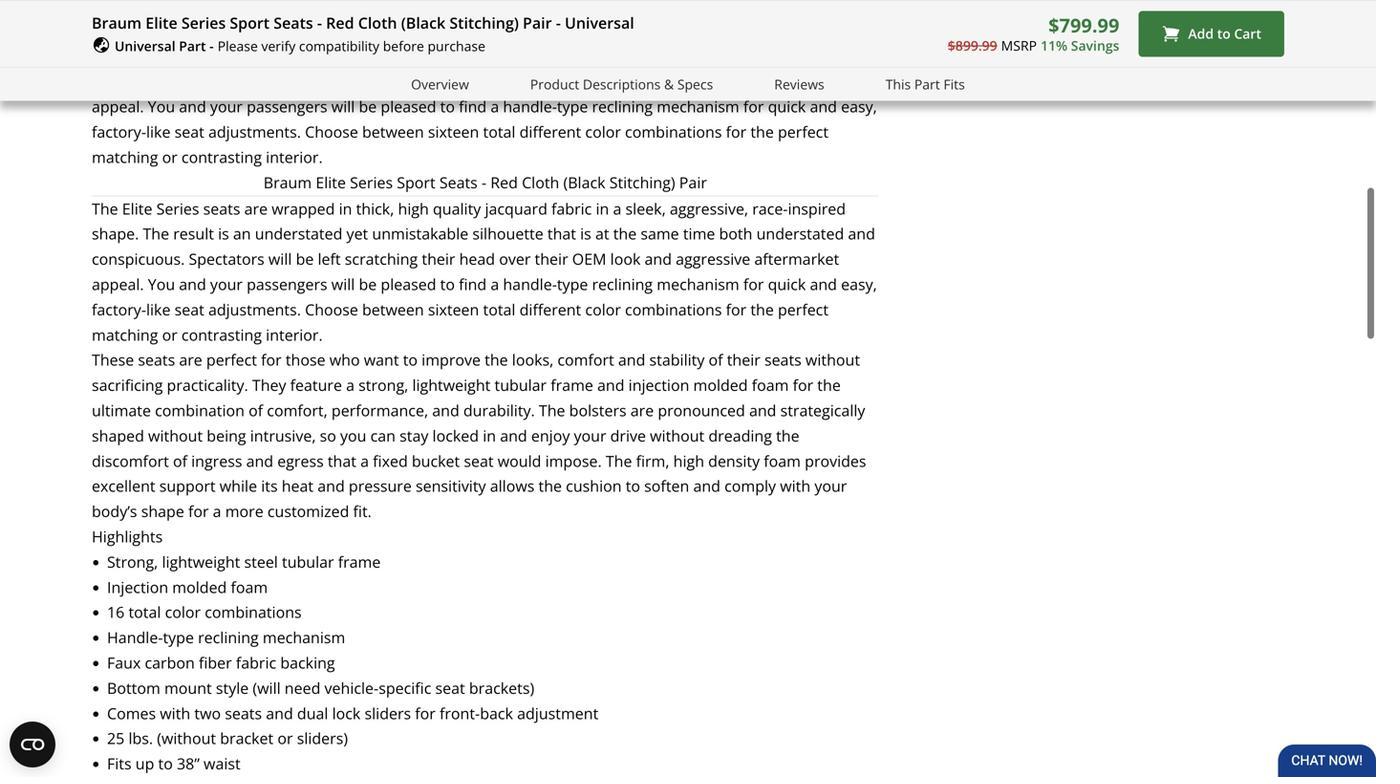 Task type: vqa. For each thing, say whether or not it's contained in the screenshot.
report
no



Task type: locate. For each thing, give the bounding box(es) containing it.
time for the
[[683, 223, 716, 244]]

same inside the elite series seats are wrapped in thick, high quality jacquard fabric in a sleek, aggressive, race-inspired shape. the result is an understated yet unmistakable silhouette that is at the same time both understated and conspicuous. spectators will be left scratching their head over their oem look and aggressive aftermarket appeal. you and your passengers will be pleased to find a handle-type reclining mechanism for quick and easy, factory-like seat adjustments. choose between sixteen total different color combinations for the perfect matching or contrasting interior. these seats are perfect for those who want to improve the looks, comfort and stability of their seats without sacrificing practicality. they feature a strong, lightweight tubular frame and injection molded foam for the ultimate combination of comfort, performance, and durability. the bolsters are pronounced and strategically shaped without being intrusive, so you can stay locked in and enjoy your drive without dreading the discomfort of ingress and egress that a fixed bucket seat would impose. the firm, high density foam provides excellent support while its heat and pressure sensitivity allows the cushion to soften and comply with your body's shape for a more customized fit. highlights strong, lightweight steel tubular frame injection molded foam 16 total color combinations handle-type reclining mechanism faux carbon fiber fabric backing bottom mount style (will need vehicle-specific seat brackets) comes with two seats and dual lock sliders for front-back adjustment 25 lbs. (without bracket or sliders) fits up to 38" waist
[[641, 223, 679, 244]]

of down they
[[249, 400, 263, 421]]

choose inside the elite series seats are wrapped in thick, high quality jacquard fabric in a sleek, aggressive, race-inspired shape. the result is an understated yet unmistakable silhouette that is at the same time both understated and conspicuous. spectators will be left scratching their head over their oem look and aggressive aftermarket appeal. you and your passengers will be pleased to find a handle-type reclining mechanism for quick and easy, factory-like seat adjustments. choose between sixteen total different color combinations for the perfect matching or contrasting interior. these seats are perfect for those who want to improve the looks, comfort and stability of their seats without sacrificing practicality. they feature a strong, lightweight tubular frame and injection molded foam for the ultimate combination of comfort, performance, and durability. the bolsters are pronounced and strategically shaped without being intrusive, so you can stay locked in and enjoy your drive without dreading the discomfort of ingress and egress that a fixed bucket seat would impose. the firm, high density foam provides excellent support while its heat and pressure sensitivity allows the cushion to soften and comply with your body's shape for a more customized fit. highlights strong, lightweight steel tubular frame injection molded foam 16 total color combinations handle-type reclining mechanism faux carbon fiber fabric backing bottom mount style (will need vehicle-specific seat brackets) comes with two seats and dual lock sliders for front-back adjustment 25 lbs. (without bracket or sliders) fits up to 38" waist
[[305, 299, 358, 320]]

between
[[362, 122, 424, 142], [362, 299, 424, 320]]

find
[[459, 96, 487, 117], [459, 274, 487, 294]]

aggressive
[[676, 71, 751, 92], [676, 249, 751, 269]]

part for universal
[[179, 37, 206, 55]]

type for stitching)
[[557, 96, 588, 117]]

1 jacquard from the top
[[485, 21, 548, 41]]

sport
[[230, 12, 270, 33], [397, 172, 436, 193]]

conspicuous.
[[92, 71, 185, 92], [92, 249, 185, 269]]

between up want
[[362, 299, 424, 320]]

silhouette
[[473, 46, 544, 66], [473, 223, 544, 244]]

scratching
[[345, 71, 418, 92], [345, 249, 418, 269]]

1 vertical spatial foam
[[764, 451, 801, 471]]

combinations for pair
[[625, 122, 722, 142]]

0 vertical spatial between
[[362, 122, 424, 142]]

interior. inside the elite series seats are wrapped in thick, high quality jacquard fabric in a sleek, aggressive, race-inspired shape. the result is an understated yet unmistakable silhouette that is at the same time both understated and conspicuous. spectators will be left scratching their head over their oem look and aggressive aftermarket appeal. you and your passengers will be pleased to find a handle-type reclining mechanism for quick and easy, factory-like seat adjustments. choose between sixteen total different color combinations for the perfect matching or contrasting interior. these seats are perfect for those who want to improve the looks, comfort and stability of their seats without sacrificing practicality. they feature a strong, lightweight tubular frame and injection molded foam for the ultimate combination of comfort, performance, and durability. the bolsters are pronounced and strategically shaped without being intrusive, so you can stay locked in and enjoy your drive without dreading the discomfort of ingress and egress that a fixed bucket seat would impose. the firm, high density foam provides excellent support while its heat and pressure sensitivity allows the cushion to soften and comply with your body's shape for a more customized fit. highlights strong, lightweight steel tubular frame injection molded foam 16 total color combinations handle-type reclining mechanism faux carbon fiber fabric backing bottom mount style (will need vehicle-specific seat brackets) comes with two seats and dual lock sliders for front-back adjustment 25 lbs. (without bracket or sliders) fits up to 38" waist
[[266, 324, 323, 345]]

1 vertical spatial cloth
[[522, 172, 560, 193]]

this
[[886, 75, 911, 93]]

0 horizontal spatial pair
[[523, 12, 552, 33]]

sixteen for want
[[428, 299, 479, 320]]

1 race- from the top
[[753, 21, 788, 41]]

sleek,
[[626, 21, 666, 41], [626, 198, 666, 219]]

2 at from the top
[[596, 223, 610, 244]]

oem
[[572, 71, 607, 92], [572, 249, 607, 269]]

perfect inside the elite series seats are wrapped in thick, high quality jacquard fabric in a sleek, aggressive, race-inspired shape. the result is an understated yet unmistakable silhouette that is at the same time both understated and conspicuous. spectators will be left scratching their head over their oem look and aggressive aftermarket appeal. you and your passengers will be pleased to find a handle-type reclining mechanism for quick and easy, factory-like seat adjustments. choose between sixteen total different color combinations for the perfect matching or contrasting interior. braum elite series sport seats - red cloth (black stitching) pair
[[778, 122, 829, 142]]

silhouette inside the elite series seats are wrapped in thick, high quality jacquard fabric in a sleek, aggressive, race-inspired shape. the result is an understated yet unmistakable silhouette that is at the same time both understated and conspicuous. spectators will be left scratching their head over their oem look and aggressive aftermarket appeal. you and your passengers will be pleased to find a handle-type reclining mechanism for quick and easy, factory-like seat adjustments. choose between sixteen total different color combinations for the perfect matching or contrasting interior. these seats are perfect for those who want to improve the looks, comfort and stability of their seats without sacrificing practicality. they feature a strong, lightweight tubular frame and injection molded foam for the ultimate combination of comfort, performance, and durability. the bolsters are pronounced and strategically shaped without being intrusive, so you can stay locked in and enjoy your drive without dreading the discomfort of ingress and egress that a fixed bucket seat would impose. the firm, high density foam provides excellent support while its heat and pressure sensitivity allows the cushion to soften and comply with your body's shape for a more customized fit. highlights strong, lightweight steel tubular frame injection molded foam 16 total color combinations handle-type reclining mechanism faux carbon fiber fabric backing bottom mount style (will need vehicle-specific seat brackets) comes with two seats and dual lock sliders for front-back adjustment 25 lbs. (without bracket or sliders) fits up to 38" waist
[[473, 223, 544, 244]]

foam up comply on the bottom right
[[764, 451, 801, 471]]

an for seats
[[233, 223, 251, 244]]

time inside the elite series seats are wrapped in thick, high quality jacquard fabric in a sleek, aggressive, race-inspired shape. the result is an understated yet unmistakable silhouette that is at the same time both understated and conspicuous. spectators will be left scratching their head over their oem look and aggressive aftermarket appeal. you and your passengers will be pleased to find a handle-type reclining mechanism for quick and easy, factory-like seat adjustments. choose between sixteen total different color combinations for the perfect matching or contrasting interior. these seats are perfect for those who want to improve the looks, comfort and stability of their seats without sacrificing practicality. they feature a strong, lightweight tubular frame and injection molded foam for the ultimate combination of comfort, performance, and durability. the bolsters are pronounced and strategically shaped without being intrusive, so you can stay locked in and enjoy your drive without dreading the discomfort of ingress and egress that a fixed bucket seat would impose. the firm, high density foam provides excellent support while its heat and pressure sensitivity allows the cushion to soften and comply with your body's shape for a more customized fit. highlights strong, lightweight steel tubular frame injection molded foam 16 total color combinations handle-type reclining mechanism faux carbon fiber fabric backing bottom mount style (will need vehicle-specific seat brackets) comes with two seats and dual lock sliders for front-back adjustment 25 lbs. (without bracket or sliders) fits up to 38" waist
[[683, 223, 716, 244]]

who
[[330, 350, 360, 370]]

1 look from the top
[[611, 71, 641, 92]]

understated
[[255, 46, 343, 66], [757, 46, 844, 66], [255, 223, 343, 244], [757, 223, 844, 244]]

sixteen
[[428, 122, 479, 142], [428, 299, 479, 320]]

passengers down verify
[[247, 96, 328, 117]]

2 unmistakable from the top
[[372, 223, 469, 244]]

pleased down 'overview' 'link'
[[381, 96, 436, 117]]

aggressive inside the elite series seats are wrapped in thick, high quality jacquard fabric in a sleek, aggressive, race-inspired shape. the result is an understated yet unmistakable silhouette that is at the same time both understated and conspicuous. spectators will be left scratching their head over their oem look and aggressive aftermarket appeal. you and your passengers will be pleased to find a handle-type reclining mechanism for quick and easy, factory-like seat adjustments. choose between sixteen total different color combinations for the perfect matching or contrasting interior. these seats are perfect for those who want to improve the looks, comfort and stability of their seats without sacrificing practicality. they feature a strong, lightweight tubular frame and injection molded foam for the ultimate combination of comfort, performance, and durability. the bolsters are pronounced and strategically shaped without being intrusive, so you can stay locked in and enjoy your drive without dreading the discomfort of ingress and egress that a fixed bucket seat would impose. the firm, high density foam provides excellent support while its heat and pressure sensitivity allows the cushion to soften and comply with your body's shape for a more customized fit. highlights strong, lightweight steel tubular frame injection molded foam 16 total color combinations handle-type reclining mechanism faux carbon fiber fabric backing bottom mount style (will need vehicle-specific seat brackets) comes with two seats and dual lock sliders for front-back adjustment 25 lbs. (without bracket or sliders) fits up to 38" waist
[[676, 249, 751, 269]]

contrasting
[[182, 147, 262, 167], [182, 324, 262, 345]]

2 appeal. from the top
[[92, 274, 144, 294]]

fits down $899.99 at the top right of page
[[944, 75, 966, 93]]

head for want
[[460, 249, 495, 269]]

conspicuous. for the elite series seats are wrapped in thick, high quality jacquard fabric in a sleek, aggressive, race-inspired shape. the result is an understated yet unmistakable silhouette that is at the same time both understated and conspicuous. spectators will be left scratching their head over their oem look and aggressive aftermarket appeal. you and your passengers will be pleased to find a handle-type reclining mechanism for quick and easy, factory-like seat adjustments. choose between sixteen total different color combinations for the perfect matching or contrasting interior. braum elite series sport seats - red cloth (black stitching) pair
[[92, 71, 185, 92]]

unmistakable inside the elite series seats are wrapped in thick, high quality jacquard fabric in a sleek, aggressive, race-inspired shape. the result is an understated yet unmistakable silhouette that is at the same time both understated and conspicuous. spectators will be left scratching their head over their oem look and aggressive aftermarket appeal. you and your passengers will be pleased to find a handle-type reclining mechanism for quick and easy, factory-like seat adjustments. choose between sixteen total different color combinations for the perfect matching or contrasting interior. braum elite series sport seats - red cloth (black stitching) pair
[[372, 46, 469, 66]]

wrapped inside the elite series seats are wrapped in thick, high quality jacquard fabric in a sleek, aggressive, race-inspired shape. the result is an understated yet unmistakable silhouette that is at the same time both understated and conspicuous. spectators will be left scratching their head over their oem look and aggressive aftermarket appeal. you and your passengers will be pleased to find a handle-type reclining mechanism for quick and easy, factory-like seat adjustments. choose between sixteen total different color combinations for the perfect matching or contrasting interior. these seats are perfect for those who want to improve the looks, comfort and stability of their seats without sacrificing practicality. they feature a strong, lightweight tubular frame and injection molded foam for the ultimate combination of comfort, performance, and durability. the bolsters are pronounced and strategically shaped without being intrusive, so you can stay locked in and enjoy your drive without dreading the discomfort of ingress and egress that a fixed bucket seat would impose. the firm, high density foam provides excellent support while its heat and pressure sensitivity allows the cushion to soften and comply with your body's shape for a more customized fit. highlights strong, lightweight steel tubular frame injection molded foam 16 total color combinations handle-type reclining mechanism faux carbon fiber fabric backing bottom mount style (will need vehicle-specific seat brackets) comes with two seats and dual lock sliders for front-back adjustment 25 lbs. (without bracket or sliders) fits up to 38" waist
[[272, 198, 335, 219]]

their
[[422, 71, 456, 92], [535, 71, 569, 92], [422, 249, 456, 269], [535, 249, 569, 269], [727, 350, 761, 370]]

appeal.
[[92, 96, 144, 117], [92, 274, 144, 294]]

1 handle- from the top
[[503, 96, 557, 117]]

contrasting inside the elite series seats are wrapped in thick, high quality jacquard fabric in a sleek, aggressive, race-inspired shape. the result is an understated yet unmistakable silhouette that is at the same time both understated and conspicuous. spectators will be left scratching their head over their oem look and aggressive aftermarket appeal. you and your passengers will be pleased to find a handle-type reclining mechanism for quick and easy, factory-like seat adjustments. choose between sixteen total different color combinations for the perfect matching or contrasting interior. these seats are perfect for those who want to improve the looks, comfort and stability of their seats without sacrificing practicality. they feature a strong, lightweight tubular frame and injection molded foam for the ultimate combination of comfort, performance, and durability. the bolsters are pronounced and strategically shaped without being intrusive, so you can stay locked in and enjoy your drive without dreading the discomfort of ingress and egress that a fixed bucket seat would impose. the firm, high density foam provides excellent support while its heat and pressure sensitivity allows the cushion to soften and comply with your body's shape for a more customized fit. highlights strong, lightweight steel tubular frame injection molded foam 16 total color combinations handle-type reclining mechanism faux carbon fiber fabric backing bottom mount style (will need vehicle-specific seat brackets) comes with two seats and dual lock sliders for front-back adjustment 25 lbs. (without bracket or sliders) fits up to 38" waist
[[182, 324, 262, 345]]

color down product descriptions & specs 'link'
[[586, 122, 621, 142]]

handle- up looks,
[[503, 274, 557, 294]]

fits
[[944, 75, 966, 93], [107, 753, 132, 774]]

1 vertical spatial or
[[162, 324, 178, 345]]

look inside the elite series seats are wrapped in thick, high quality jacquard fabric in a sleek, aggressive, race-inspired shape. the result is an understated yet unmistakable silhouette that is at the same time both understated and conspicuous. spectators will be left scratching their head over their oem look and aggressive aftermarket appeal. you and your passengers will be pleased to find a handle-type reclining mechanism for quick and easy, factory-like seat adjustments. choose between sixteen total different color combinations for the perfect matching or contrasting interior. braum elite series sport seats - red cloth (black stitching) pair
[[611, 71, 641, 92]]

inspired inside the elite series seats are wrapped in thick, high quality jacquard fabric in a sleek, aggressive, race-inspired shape. the result is an understated yet unmistakable silhouette that is at the same time both understated and conspicuous. spectators will be left scratching their head over their oem look and aggressive aftermarket appeal. you and your passengers will be pleased to find a handle-type reclining mechanism for quick and easy, factory-like seat adjustments. choose between sixteen total different color combinations for the perfect matching or contrasting interior. braum elite series sport seats - red cloth (black stitching) pair
[[788, 21, 846, 41]]

look inside the elite series seats are wrapped in thick, high quality jacquard fabric in a sleek, aggressive, race-inspired shape. the result is an understated yet unmistakable silhouette that is at the same time both understated and conspicuous. spectators will be left scratching their head over their oem look and aggressive aftermarket appeal. you and your passengers will be pleased to find a handle-type reclining mechanism for quick and easy, factory-like seat adjustments. choose between sixteen total different color combinations for the perfect matching or contrasting interior. these seats are perfect for those who want to improve the looks, comfort and stability of their seats without sacrificing practicality. they feature a strong, lightweight tubular frame and injection molded foam for the ultimate combination of comfort, performance, and durability. the bolsters are pronounced and strategically shaped without being intrusive, so you can stay locked in and enjoy your drive without dreading the discomfort of ingress and egress that a fixed bucket seat would impose. the firm, high density foam provides excellent support while its heat and pressure sensitivity allows the cushion to soften and comply with your body's shape for a more customized fit. highlights strong, lightweight steel tubular frame injection molded foam 16 total color combinations handle-type reclining mechanism faux carbon fiber fabric backing bottom mount style (will need vehicle-specific seat brackets) comes with two seats and dual lock sliders for front-back adjustment 25 lbs. (without bracket or sliders) fits up to 38" waist
[[611, 249, 641, 269]]

of
[[709, 350, 723, 370], [249, 400, 263, 421], [173, 451, 187, 471]]

same inside the elite series seats are wrapped in thick, high quality jacquard fabric in a sleek, aggressive, race-inspired shape. the result is an understated yet unmistakable silhouette that is at the same time both understated and conspicuous. spectators will be left scratching their head over their oem look and aggressive aftermarket appeal. you and your passengers will be pleased to find a handle-type reclining mechanism for quick and easy, factory-like seat adjustments. choose between sixteen total different color combinations for the perfect matching or contrasting interior. braum elite series sport seats - red cloth (black stitching) pair
[[641, 46, 679, 66]]

2 adjustments. from the top
[[208, 299, 301, 320]]

contrasting inside the elite series seats are wrapped in thick, high quality jacquard fabric in a sleek, aggressive, race-inspired shape. the result is an understated yet unmistakable silhouette that is at the same time both understated and conspicuous. spectators will be left scratching their head over their oem look and aggressive aftermarket appeal. you and your passengers will be pleased to find a handle-type reclining mechanism for quick and easy, factory-like seat adjustments. choose between sixteen total different color combinations for the perfect matching or contrasting interior. braum elite series sport seats - red cloth (black stitching) pair
[[182, 147, 262, 167]]

molded right injection
[[172, 577, 227, 597]]

1 horizontal spatial stitching)
[[610, 172, 676, 193]]

fabric for improve
[[552, 198, 592, 219]]

1 vertical spatial aggressive
[[676, 249, 751, 269]]

are
[[244, 21, 268, 41], [244, 198, 268, 219], [179, 350, 202, 370], [631, 400, 654, 421]]

1 sixteen from the top
[[428, 122, 479, 142]]

2 oem from the top
[[572, 249, 607, 269]]

reclining inside the elite series seats are wrapped in thick, high quality jacquard fabric in a sleek, aggressive, race-inspired shape. the result is an understated yet unmistakable silhouette that is at the same time both understated and conspicuous. spectators will be left scratching their head over their oem look and aggressive aftermarket appeal. you and your passengers will be pleased to find a handle-type reclining mechanism for quick and easy, factory-like seat adjustments. choose between sixteen total different color combinations for the perfect matching or contrasting interior. braum elite series sport seats - red cloth (black stitching) pair
[[592, 96, 653, 117]]

to right want
[[403, 350, 418, 370]]

1 sleek, from the top
[[626, 21, 666, 41]]

2 aggressive, from the top
[[670, 198, 749, 219]]

between inside the elite series seats are wrapped in thick, high quality jacquard fabric in a sleek, aggressive, race-inspired shape. the result is an understated yet unmistakable silhouette that is at the same time both understated and conspicuous. spectators will be left scratching their head over their oem look and aggressive aftermarket appeal. you and your passengers will be pleased to find a handle-type reclining mechanism for quick and easy, factory-like seat adjustments. choose between sixteen total different color combinations for the perfect matching or contrasting interior. these seats are perfect for those who want to improve the looks, comfort and stability of their seats without sacrificing practicality. they feature a strong, lightweight tubular frame and injection molded foam for the ultimate combination of comfort, performance, and durability. the bolsters are pronounced and strategically shaped without being intrusive, so you can stay locked in and enjoy your drive without dreading the discomfort of ingress and egress that a fixed bucket seat would impose. the firm, high density foam provides excellent support while its heat and pressure sensitivity allows the cushion to soften and comply with your body's shape for a more customized fit. highlights strong, lightweight steel tubular frame injection molded foam 16 total color combinations handle-type reclining mechanism faux carbon fiber fabric backing bottom mount style (will need vehicle-specific seat brackets) comes with two seats and dual lock sliders for front-back adjustment 25 lbs. (without bracket or sliders) fits up to 38" waist
[[362, 299, 424, 320]]

2 find from the top
[[459, 274, 487, 294]]

red
[[326, 12, 354, 33], [491, 172, 518, 193]]

elite for braum elite series sport seats - red cloth (black stitching) pair - universal
[[146, 12, 178, 33]]

time inside the elite series seats are wrapped in thick, high quality jacquard fabric in a sleek, aggressive, race-inspired shape. the result is an understated yet unmistakable silhouette that is at the same time both understated and conspicuous. spectators will be left scratching their head over their oem look and aggressive aftermarket appeal. you and your passengers will be pleased to find a handle-type reclining mechanism for quick and easy, factory-like seat adjustments. choose between sixteen total different color combinations for the perfect matching or contrasting interior. braum elite series sport seats - red cloth (black stitching) pair
[[683, 46, 716, 66]]

frame down the fit.
[[338, 552, 381, 572]]

1 vertical spatial sleek,
[[626, 198, 666, 219]]

find down 'overview' 'link'
[[459, 96, 487, 117]]

between down 'overview' 'link'
[[362, 122, 424, 142]]

handle- inside the elite series seats are wrapped in thick, high quality jacquard fabric in a sleek, aggressive, race-inspired shape. the result is an understated yet unmistakable silhouette that is at the same time both understated and conspicuous. spectators will be left scratching their head over their oem look and aggressive aftermarket appeal. you and your passengers will be pleased to find a handle-type reclining mechanism for quick and easy, factory-like seat adjustments. choose between sixteen total different color combinations for the perfect matching or contrasting interior. braum elite series sport seats - red cloth (black stitching) pair
[[503, 96, 557, 117]]

2 left from the top
[[318, 249, 341, 269]]

2 both from the top
[[719, 223, 753, 244]]

1 result from the top
[[173, 46, 214, 66]]

1 vertical spatial head
[[460, 249, 495, 269]]

adjustments. up those
[[208, 299, 301, 320]]

foam down steel
[[231, 577, 268, 597]]

quality inside the elite series seats are wrapped in thick, high quality jacquard fabric in a sleek, aggressive, race-inspired shape. the result is an understated yet unmistakable silhouette that is at the same time both understated and conspicuous. spectators will be left scratching their head over their oem look and aggressive aftermarket appeal. you and your passengers will be pleased to find a handle-type reclining mechanism for quick and easy, factory-like seat adjustments. choose between sixteen total different color combinations for the perfect matching or contrasting interior. these seats are perfect for those who want to improve the looks, comfort and stability of their seats without sacrificing practicality. they feature a strong, lightweight tubular frame and injection molded foam for the ultimate combination of comfort, performance, and durability. the bolsters are pronounced and strategically shaped without being intrusive, so you can stay locked in and enjoy your drive without dreading the discomfort of ingress and egress that a fixed bucket seat would impose. the firm, high density foam provides excellent support while its heat and pressure sensitivity allows the cushion to soften and comply with your body's shape for a more customized fit. highlights strong, lightweight steel tubular frame injection molded foam 16 total color combinations handle-type reclining mechanism faux carbon fiber fabric backing bottom mount style (will need vehicle-specific seat brackets) comes with two seats and dual lock sliders for front-back adjustment 25 lbs. (without bracket or sliders) fits up to 38" waist
[[433, 198, 481, 219]]

0 vertical spatial contrasting
[[182, 147, 262, 167]]

total for cloth
[[483, 122, 516, 142]]

1 wrapped from the top
[[272, 21, 335, 41]]

2 jacquard from the top
[[485, 198, 548, 219]]

molded up pronounced
[[694, 375, 748, 395]]

tubular right steel
[[282, 552, 334, 572]]

2 interior. from the top
[[266, 324, 323, 345]]

find inside the elite series seats are wrapped in thick, high quality jacquard fabric in a sleek, aggressive, race-inspired shape. the result is an understated yet unmistakable silhouette that is at the same time both understated and conspicuous. spectators will be left scratching their head over their oem look and aggressive aftermarket appeal. you and your passengers will be pleased to find a handle-type reclining mechanism for quick and easy, factory-like seat adjustments. choose between sixteen total different color combinations for the perfect matching or contrasting interior. these seats are perfect for those who want to improve the looks, comfort and stability of their seats without sacrificing practicality. they feature a strong, lightweight tubular frame and injection molded foam for the ultimate combination of comfort, performance, and durability. the bolsters are pronounced and strategically shaped without being intrusive, so you can stay locked in and enjoy your drive without dreading the discomfort of ingress and egress that a fixed bucket seat would impose. the firm, high density foam provides excellent support while its heat and pressure sensitivity allows the cushion to soften and comply with your body's shape for a more customized fit. highlights strong, lightweight steel tubular frame injection molded foam 16 total color combinations handle-type reclining mechanism faux carbon fiber fabric backing bottom mount style (will need vehicle-specific seat brackets) comes with two seats and dual lock sliders for front-back adjustment 25 lbs. (without bracket or sliders) fits up to 38" waist
[[459, 274, 487, 294]]

1 find from the top
[[459, 96, 487, 117]]

appeal. for the elite series seats are wrapped in thick, high quality jacquard fabric in a sleek, aggressive, race-inspired shape. the result is an understated yet unmistakable silhouette that is at the same time both understated and conspicuous. spectators will be left scratching their head over their oem look and aggressive aftermarket appeal. you and your passengers will be pleased to find a handle-type reclining mechanism for quick and easy, factory-like seat adjustments. choose between sixteen total different color combinations for the perfect matching or contrasting interior. braum elite series sport seats - red cloth (black stitching) pair
[[92, 96, 144, 117]]

elite inside the elite series seats are wrapped in thick, high quality jacquard fabric in a sleek, aggressive, race-inspired shape. the result is an understated yet unmistakable silhouette that is at the same time both understated and conspicuous. spectators will be left scratching their head over their oem look and aggressive aftermarket appeal. you and your passengers will be pleased to find a handle-type reclining mechanism for quick and easy, factory-like seat adjustments. choose between sixteen total different color combinations for the perfect matching or contrasting interior. these seats are perfect for those who want to improve the looks, comfort and stability of their seats without sacrificing practicality. they feature a strong, lightweight tubular frame and injection molded foam for the ultimate combination of comfort, performance, and durability. the bolsters are pronounced and strategically shaped without being intrusive, so you can stay locked in and enjoy your drive without dreading the discomfort of ingress and egress that a fixed bucket seat would impose. the firm, high density foam provides excellent support while its heat and pressure sensitivity allows the cushion to soften and comply with your body's shape for a more customized fit. highlights strong, lightweight steel tubular frame injection molded foam 16 total color combinations handle-type reclining mechanism faux carbon fiber fabric backing bottom mount style (will need vehicle-specific seat brackets) comes with two seats and dual lock sliders for front-back adjustment 25 lbs. (without bracket or sliders) fits up to 38" waist
[[122, 198, 152, 219]]

1 over from the top
[[499, 71, 531, 92]]

strong,
[[359, 375, 409, 395]]

0 vertical spatial over
[[499, 71, 531, 92]]

sleek, inside the elite series seats are wrapped in thick, high quality jacquard fabric in a sleek, aggressive, race-inspired shape. the result is an understated yet unmistakable silhouette that is at the same time both understated and conspicuous. spectators will be left scratching their head over their oem look and aggressive aftermarket appeal. you and your passengers will be pleased to find a handle-type reclining mechanism for quick and easy, factory-like seat adjustments. choose between sixteen total different color combinations for the perfect matching or contrasting interior. these seats are perfect for those who want to improve the looks, comfort and stability of their seats without sacrificing practicality. they feature a strong, lightweight tubular frame and injection molded foam for the ultimate combination of comfort, performance, and durability. the bolsters are pronounced and strategically shaped without being intrusive, so you can stay locked in and enjoy your drive without dreading the discomfort of ingress and egress that a fixed bucket seat would impose. the firm, high density foam provides excellent support while its heat and pressure sensitivity allows the cushion to soften and comply with your body's shape for a more customized fit. highlights strong, lightweight steel tubular frame injection molded foam 16 total color combinations handle-type reclining mechanism faux carbon fiber fabric backing bottom mount style (will need vehicle-specific seat brackets) comes with two seats and dual lock sliders for front-back adjustment 25 lbs. (without bracket or sliders) fits up to 38" waist
[[626, 198, 666, 219]]

1 vertical spatial over
[[499, 249, 531, 269]]

0 vertical spatial of
[[709, 350, 723, 370]]

2 vertical spatial fabric
[[236, 653, 276, 673]]

thick, inside the elite series seats are wrapped in thick, high quality jacquard fabric in a sleek, aggressive, race-inspired shape. the result is an understated yet unmistakable silhouette that is at the same time both understated and conspicuous. spectators will be left scratching their head over their oem look and aggressive aftermarket appeal. you and your passengers will be pleased to find a handle-type reclining mechanism for quick and easy, factory-like seat adjustments. choose between sixteen total different color combinations for the perfect matching or contrasting interior. braum elite series sport seats - red cloth (black stitching) pair
[[356, 21, 394, 41]]

2 vertical spatial high
[[674, 451, 705, 471]]

high
[[398, 21, 429, 41], [398, 198, 429, 219], [674, 451, 705, 471]]

reclining up comfort
[[592, 274, 653, 294]]

part for this
[[915, 75, 941, 93]]

or for these
[[162, 324, 178, 345]]

race- for the elite series seats are wrapped in thick, high quality jacquard fabric in a sleek, aggressive, race-inspired shape. the result is an understated yet unmistakable silhouette that is at the same time both understated and conspicuous. spectators will be left scratching their head over their oem look and aggressive aftermarket appeal. you and your passengers will be pleased to find a handle-type reclining mechanism for quick and easy, factory-like seat adjustments. choose between sixteen total different color combinations for the perfect matching or contrasting interior. these seats are perfect for those who want to improve the looks, comfort and stability of their seats without sacrificing practicality. they feature a strong, lightweight tubular frame and injection molded foam for the ultimate combination of comfort, performance, and durability. the bolsters are pronounced and strategically shaped without being intrusive, so you can stay locked in and enjoy your drive without dreading the discomfort of ingress and egress that a fixed bucket seat would impose. the firm, high density foam provides excellent support while its heat and pressure sensitivity allows the cushion to soften and comply with your body's shape for a more customized fit. highlights strong, lightweight steel tubular frame injection molded foam 16 total color combinations handle-type reclining mechanism faux carbon fiber fabric backing bottom mount style (will need vehicle-specific seat brackets) comes with two seats and dual lock sliders for front-back adjustment 25 lbs. (without bracket or sliders) fits up to 38" waist
[[753, 198, 788, 219]]

that inside the elite series seats are wrapped in thick, high quality jacquard fabric in a sleek, aggressive, race-inspired shape. the result is an understated yet unmistakable silhouette that is at the same time both understated and conspicuous. spectators will be left scratching their head over their oem look and aggressive aftermarket appeal. you and your passengers will be pleased to find a handle-type reclining mechanism for quick and easy, factory-like seat adjustments. choose between sixteen total different color combinations for the perfect matching or contrasting interior. braum elite series sport seats - red cloth (black stitching) pair
[[548, 46, 577, 66]]

1 left from the top
[[318, 71, 341, 92]]

at inside the elite series seats are wrapped in thick, high quality jacquard fabric in a sleek, aggressive, race-inspired shape. the result is an understated yet unmistakable silhouette that is at the same time both understated and conspicuous. spectators will be left scratching their head over their oem look and aggressive aftermarket appeal. you and your passengers will be pleased to find a handle-type reclining mechanism for quick and easy, factory-like seat adjustments. choose between sixteen total different color combinations for the perfect matching or contrasting interior. these seats are perfect for those who want to improve the looks, comfort and stability of their seats without sacrificing practicality. they feature a strong, lightweight tubular frame and injection molded foam for the ultimate combination of comfort, performance, and durability. the bolsters are pronounced and strategically shaped without being intrusive, so you can stay locked in and enjoy your drive without dreading the discomfort of ingress and egress that a fixed bucket seat would impose. the firm, high density foam provides excellent support while its heat and pressure sensitivity allows the cushion to soften and comply with your body's shape for a more customized fit. highlights strong, lightweight steel tubular frame injection molded foam 16 total color combinations handle-type reclining mechanism faux carbon fiber fabric backing bottom mount style (will need vehicle-specific seat brackets) comes with two seats and dual lock sliders for front-back adjustment 25 lbs. (without bracket or sliders) fits up to 38" waist
[[596, 223, 610, 244]]

lightweight left steel
[[162, 552, 240, 572]]

series for the elite series seats are wrapped in thick, high quality jacquard fabric in a sleek, aggressive, race-inspired shape. the result is an understated yet unmistakable silhouette that is at the same time both understated and conspicuous. spectators will be left scratching their head over their oem look and aggressive aftermarket appeal. you and your passengers will be pleased to find a handle-type reclining mechanism for quick and easy, factory-like seat adjustments. choose between sixteen total different color combinations for the perfect matching or contrasting interior. braum elite series sport seats - red cloth (black stitching) pair
[[156, 21, 199, 41]]

jacquard inside the elite series seats are wrapped in thick, high quality jacquard fabric in a sleek, aggressive, race-inspired shape. the result is an understated yet unmistakable silhouette that is at the same time both understated and conspicuous. spectators will be left scratching their head over their oem look and aggressive aftermarket appeal. you and your passengers will be pleased to find a handle-type reclining mechanism for quick and easy, factory-like seat adjustments. choose between sixteen total different color combinations for the perfect matching or contrasting interior. braum elite series sport seats - red cloth (black stitching) pair
[[485, 21, 548, 41]]

race-
[[753, 21, 788, 41], [753, 198, 788, 219]]

2 race- from the top
[[753, 198, 788, 219]]

0 vertical spatial at
[[596, 46, 610, 66]]

find inside the elite series seats are wrapped in thick, high quality jacquard fabric in a sleek, aggressive, race-inspired shape. the result is an understated yet unmistakable silhouette that is at the same time both understated and conspicuous. spectators will be left scratching their head over their oem look and aggressive aftermarket appeal. you and your passengers will be pleased to find a handle-type reclining mechanism for quick and easy, factory-like seat adjustments. choose between sixteen total different color combinations for the perfect matching or contrasting interior. braum elite series sport seats - red cloth (black stitching) pair
[[459, 96, 487, 117]]

2 choose from the top
[[305, 299, 358, 320]]

thick,
[[356, 21, 394, 41], [356, 198, 394, 219]]

quick inside the elite series seats are wrapped in thick, high quality jacquard fabric in a sleek, aggressive, race-inspired shape. the result is an understated yet unmistakable silhouette that is at the same time both understated and conspicuous. spectators will be left scratching their head over their oem look and aggressive aftermarket appeal. you and your passengers will be pleased to find a handle-type reclining mechanism for quick and easy, factory-like seat adjustments. choose between sixteen total different color combinations for the perfect matching or contrasting interior. braum elite series sport seats - red cloth (black stitching) pair
[[768, 96, 806, 117]]

1 different from the top
[[520, 122, 582, 142]]

handle- down product
[[503, 96, 557, 117]]

1 like from the top
[[146, 122, 171, 142]]

1 choose from the top
[[305, 122, 358, 142]]

(without
[[157, 728, 216, 749]]

head inside the elite series seats are wrapped in thick, high quality jacquard fabric in a sleek, aggressive, race-inspired shape. the result is an understated yet unmistakable silhouette that is at the same time both understated and conspicuous. spectators will be left scratching their head over their oem look and aggressive aftermarket appeal. you and your passengers will be pleased to find a handle-type reclining mechanism for quick and easy, factory-like seat adjustments. choose between sixteen total different color combinations for the perfect matching or contrasting interior. braum elite series sport seats - red cloth (black stitching) pair
[[460, 71, 495, 92]]

mechanism up backing
[[263, 627, 345, 648]]

head inside the elite series seats are wrapped in thick, high quality jacquard fabric in a sleek, aggressive, race-inspired shape. the result is an understated yet unmistakable silhouette that is at the same time both understated and conspicuous. spectators will be left scratching their head over their oem look and aggressive aftermarket appeal. you and your passengers will be pleased to find a handle-type reclining mechanism for quick and easy, factory-like seat adjustments. choose between sixteen total different color combinations for the perfect matching or contrasting interior. these seats are perfect for those who want to improve the looks, comfort and stability of their seats without sacrificing practicality. they feature a strong, lightweight tubular frame and injection molded foam for the ultimate combination of comfort, performance, and durability. the bolsters are pronounced and strategically shaped without being intrusive, so you can stay locked in and enjoy your drive without dreading the discomfort of ingress and egress that a fixed bucket seat would impose. the firm, high density foam provides excellent support while its heat and pressure sensitivity allows the cushion to soften and comply with your body's shape for a more customized fit. highlights strong, lightweight steel tubular frame injection molded foam 16 total color combinations handle-type reclining mechanism faux carbon fiber fabric backing bottom mount style (will need vehicle-specific seat brackets) comes with two seats and dual lock sliders for front-back adjustment 25 lbs. (without bracket or sliders) fits up to 38" waist
[[460, 249, 495, 269]]

1 vertical spatial both
[[719, 223, 753, 244]]

different up looks,
[[520, 299, 582, 320]]

race- inside the elite series seats are wrapped in thick, high quality jacquard fabric in a sleek, aggressive, race-inspired shape. the result is an understated yet unmistakable silhouette that is at the same time both understated and conspicuous. spectators will be left scratching their head over their oem look and aggressive aftermarket appeal. you and your passengers will be pleased to find a handle-type reclining mechanism for quick and easy, factory-like seat adjustments. choose between sixteen total different color combinations for the perfect matching or contrasting interior. these seats are perfect for those who want to improve the looks, comfort and stability of their seats without sacrificing practicality. they feature a strong, lightweight tubular frame and injection molded foam for the ultimate combination of comfort, performance, and durability. the bolsters are pronounced and strategically shaped without being intrusive, so you can stay locked in and enjoy your drive without dreading the discomfort of ingress and egress that a fixed bucket seat would impose. the firm, high density foam provides excellent support while its heat and pressure sensitivity allows the cushion to soften and comply with your body's shape for a more customized fit. highlights strong, lightweight steel tubular frame injection molded foam 16 total color combinations handle-type reclining mechanism faux carbon fiber fabric backing bottom mount style (will need vehicle-specific seat brackets) comes with two seats and dual lock sliders for front-back adjustment 25 lbs. (without bracket or sliders) fits up to 38" waist
[[753, 198, 788, 219]]

0 vertical spatial find
[[459, 96, 487, 117]]

2 vertical spatial that
[[328, 451, 357, 471]]

passengers for series
[[247, 96, 328, 117]]

elite for the elite series seats are wrapped in thick, high quality jacquard fabric in a sleek, aggressive, race-inspired shape. the result is an understated yet unmistakable silhouette that is at the same time both understated and conspicuous. spectators will be left scratching their head over their oem look and aggressive aftermarket appeal. you and your passengers will be pleased to find a handle-type reclining mechanism for quick and easy, factory-like seat adjustments. choose between sixteen total different color combinations for the perfect matching or contrasting interior. braum elite series sport seats - red cloth (black stitching) pair
[[122, 21, 152, 41]]

jacquard for improve
[[485, 198, 548, 219]]

left inside the elite series seats are wrapped in thick, high quality jacquard fabric in a sleek, aggressive, race-inspired shape. the result is an understated yet unmistakable silhouette that is at the same time both understated and conspicuous. spectators will be left scratching their head over their oem look and aggressive aftermarket appeal. you and your passengers will be pleased to find a handle-type reclining mechanism for quick and easy, factory-like seat adjustments. choose between sixteen total different color combinations for the perfect matching or contrasting interior. these seats are perfect for those who want to improve the looks, comfort and stability of their seats without sacrificing practicality. they feature a strong, lightweight tubular frame and injection molded foam for the ultimate combination of comfort, performance, and durability. the bolsters are pronounced and strategically shaped without being intrusive, so you can stay locked in and enjoy your drive without dreading the discomfort of ingress and egress that a fixed bucket seat would impose. the firm, high density foam provides excellent support while its heat and pressure sensitivity allows the cushion to soften and comply with your body's shape for a more customized fit. highlights strong, lightweight steel tubular frame injection molded foam 16 total color combinations handle-type reclining mechanism faux carbon fiber fabric backing bottom mount style (will need vehicle-specific seat brackets) comes with two seats and dual lock sliders for front-back adjustment 25 lbs. (without bracket or sliders) fits up to 38" waist
[[318, 249, 341, 269]]

color for the
[[586, 299, 621, 320]]

stitching) inside the elite series seats are wrapped in thick, high quality jacquard fabric in a sleek, aggressive, race-inspired shape. the result is an understated yet unmistakable silhouette that is at the same time both understated and conspicuous. spectators will be left scratching their head over their oem look and aggressive aftermarket appeal. you and your passengers will be pleased to find a handle-type reclining mechanism for quick and easy, factory-like seat adjustments. choose between sixteen total different color combinations for the perfect matching or contrasting interior. braum elite series sport seats - red cloth (black stitching) pair
[[610, 172, 676, 193]]

contrasting for braum
[[182, 147, 262, 167]]

1 vertical spatial sport
[[397, 172, 436, 193]]

mechanism down specs
[[657, 96, 740, 117]]

(will
[[253, 678, 281, 698]]

0 horizontal spatial tubular
[[282, 552, 334, 572]]

to inside button
[[1218, 25, 1231, 43]]

type down product
[[557, 96, 588, 117]]

oem inside the elite series seats are wrapped in thick, high quality jacquard fabric in a sleek, aggressive, race-inspired shape. the result is an understated yet unmistakable silhouette that is at the same time both understated and conspicuous. spectators will be left scratching their head over their oem look and aggressive aftermarket appeal. you and your passengers will be pleased to find a handle-type reclining mechanism for quick and easy, factory-like seat adjustments. choose between sixteen total different color combinations for the perfect matching or contrasting interior. these seats are perfect for those who want to improve the looks, comfort and stability of their seats without sacrificing practicality. they feature a strong, lightweight tubular frame and injection molded foam for the ultimate combination of comfort, performance, and durability. the bolsters are pronounced and strategically shaped without being intrusive, so you can stay locked in and enjoy your drive without dreading the discomfort of ingress and egress that a fixed bucket seat would impose. the firm, high density foam provides excellent support while its heat and pressure sensitivity allows the cushion to soften and comply with your body's shape for a more customized fit. highlights strong, lightweight steel tubular frame injection molded foam 16 total color combinations handle-type reclining mechanism faux carbon fiber fabric backing bottom mount style (will need vehicle-specific seat brackets) comes with two seats and dual lock sliders for front-back adjustment 25 lbs. (without bracket or sliders) fits up to 38" waist
[[572, 249, 607, 269]]

2 vertical spatial type
[[163, 627, 194, 648]]

like inside the elite series seats are wrapped in thick, high quality jacquard fabric in a sleek, aggressive, race-inspired shape. the result is an understated yet unmistakable silhouette that is at the same time both understated and conspicuous. spectators will be left scratching their head over their oem look and aggressive aftermarket appeal. you and your passengers will be pleased to find a handle-type reclining mechanism for quick and easy, factory-like seat adjustments. choose between sixteen total different color combinations for the perfect matching or contrasting interior. braum elite series sport seats - red cloth (black stitching) pair
[[146, 122, 171, 142]]

1 aggressive from the top
[[676, 71, 751, 92]]

2 pleased from the top
[[381, 274, 436, 294]]

1 vertical spatial same
[[641, 223, 679, 244]]

2 aggressive from the top
[[676, 249, 751, 269]]

lightweight down improve
[[413, 375, 491, 395]]

1 horizontal spatial tubular
[[495, 375, 547, 395]]

without down combination
[[148, 425, 203, 446]]

over inside the elite series seats are wrapped in thick, high quality jacquard fabric in a sleek, aggressive, race-inspired shape. the result is an understated yet unmistakable silhouette that is at the same time both understated and conspicuous. spectators will be left scratching their head over their oem look and aggressive aftermarket appeal. you and your passengers will be pleased to find a handle-type reclining mechanism for quick and easy, factory-like seat adjustments. choose between sixteen total different color combinations for the perfect matching or contrasting interior. braum elite series sport seats - red cloth (black stitching) pair
[[499, 71, 531, 92]]

universal left please
[[115, 37, 176, 55]]

2 you from the top
[[148, 274, 175, 294]]

same for pair
[[641, 46, 679, 66]]

result inside the elite series seats are wrapped in thick, high quality jacquard fabric in a sleek, aggressive, race-inspired shape. the result is an understated yet unmistakable silhouette that is at the same time both understated and conspicuous. spectators will be left scratching their head over their oem look and aggressive aftermarket appeal. you and your passengers will be pleased to find a handle-type reclining mechanism for quick and easy, factory-like seat adjustments. choose between sixteen total different color combinations for the perfect matching or contrasting interior. these seats are perfect for those who want to improve the looks, comfort and stability of their seats without sacrificing practicality. they feature a strong, lightweight tubular frame and injection molded foam for the ultimate combination of comfort, performance, and durability. the bolsters are pronounced and strategically shaped without being intrusive, so you can stay locked in and enjoy your drive without dreading the discomfort of ingress and egress that a fixed bucket seat would impose. the firm, high density foam provides excellent support while its heat and pressure sensitivity allows the cushion to soften and comply with your body's shape for a more customized fit. highlights strong, lightweight steel tubular frame injection molded foam 16 total color combinations handle-type reclining mechanism faux carbon fiber fabric backing bottom mount style (will need vehicle-specific seat brackets) comes with two seats and dual lock sliders for front-back adjustment 25 lbs. (without bracket or sliders) fits up to 38" waist
[[173, 223, 214, 244]]

quality for want
[[433, 198, 481, 219]]

1 quality from the top
[[433, 21, 481, 41]]

0 vertical spatial reclining
[[592, 96, 653, 117]]

find for want
[[459, 274, 487, 294]]

1 pleased from the top
[[381, 96, 436, 117]]

0 horizontal spatial cloth
[[358, 12, 397, 33]]

steel
[[244, 552, 278, 572]]

2 different from the top
[[520, 299, 582, 320]]

mechanism up stability
[[657, 274, 740, 294]]

different down product
[[520, 122, 582, 142]]

inspired inside the elite series seats are wrapped in thick, high quality jacquard fabric in a sleek, aggressive, race-inspired shape. the result is an understated yet unmistakable silhouette that is at the same time both understated and conspicuous. spectators will be left scratching their head over their oem look and aggressive aftermarket appeal. you and your passengers will be pleased to find a handle-type reclining mechanism for quick and easy, factory-like seat adjustments. choose between sixteen total different color combinations for the perfect matching or contrasting interior. these seats are perfect for those who want to improve the looks, comfort and stability of their seats without sacrificing practicality. they feature a strong, lightweight tubular frame and injection molded foam for the ultimate combination of comfort, performance, and durability. the bolsters are pronounced and strategically shaped without being intrusive, so you can stay locked in and enjoy your drive without dreading the discomfort of ingress and egress that a fixed bucket seat would impose. the firm, high density foam provides excellent support while its heat and pressure sensitivity allows the cushion to soften and comply with your body's shape for a more customized fit. highlights strong, lightweight steel tubular frame injection molded foam 16 total color combinations handle-type reclining mechanism faux carbon fiber fabric backing bottom mount style (will need vehicle-specific seat brackets) comes with two seats and dual lock sliders for front-back adjustment 25 lbs. (without bracket or sliders) fits up to 38" waist
[[788, 198, 846, 219]]

1 silhouette from the top
[[473, 46, 544, 66]]

sport inside the elite series seats are wrapped in thick, high quality jacquard fabric in a sleek, aggressive, race-inspired shape. the result is an understated yet unmistakable silhouette that is at the same time both understated and conspicuous. spectators will be left scratching their head over their oem look and aggressive aftermarket appeal. you and your passengers will be pleased to find a handle-type reclining mechanism for quick and easy, factory-like seat adjustments. choose between sixteen total different color combinations for the perfect matching or contrasting interior. braum elite series sport seats - red cloth (black stitching) pair
[[397, 172, 436, 193]]

at for pair
[[596, 46, 610, 66]]

result for the elite series seats are wrapped in thick, high quality jacquard fabric in a sleek, aggressive, race-inspired shape. the result is an understated yet unmistakable silhouette that is at the same time both understated and conspicuous. spectators will be left scratching their head over their oem look and aggressive aftermarket appeal. you and your passengers will be pleased to find a handle-type reclining mechanism for quick and easy, factory-like seat adjustments. choose between sixteen total different color combinations for the perfect matching or contrasting interior. braum elite series sport seats - red cloth (black stitching) pair
[[173, 46, 214, 66]]

type up comfort
[[557, 274, 588, 294]]

1 same from the top
[[641, 46, 679, 66]]

0 vertical spatial scratching
[[345, 71, 418, 92]]

to down 'overview' 'link'
[[440, 96, 455, 117]]

1 yet from the top
[[347, 46, 368, 66]]

sliders
[[365, 703, 411, 724]]

0 vertical spatial like
[[146, 122, 171, 142]]

scratching inside the elite series seats are wrapped in thick, high quality jacquard fabric in a sleek, aggressive, race-inspired shape. the result is an understated yet unmistakable silhouette that is at the same time both understated and conspicuous. spectators will be left scratching their head over their oem look and aggressive aftermarket appeal. you and your passengers will be pleased to find a handle-type reclining mechanism for quick and easy, factory-like seat adjustments. choose between sixteen total different color combinations for the perfect matching or contrasting interior. braum elite series sport seats - red cloth (black stitching) pair
[[345, 71, 418, 92]]

matching inside the elite series seats are wrapped in thick, high quality jacquard fabric in a sleek, aggressive, race-inspired shape. the result is an understated yet unmistakable silhouette that is at the same time both understated and conspicuous. spectators will be left scratching their head over their oem look and aggressive aftermarket appeal. you and your passengers will be pleased to find a handle-type reclining mechanism for quick and easy, factory-like seat adjustments. choose between sixteen total different color combinations for the perfect matching or contrasting interior. braum elite series sport seats - red cloth (black stitching) pair
[[92, 147, 158, 167]]

quick inside the elite series seats are wrapped in thick, high quality jacquard fabric in a sleek, aggressive, race-inspired shape. the result is an understated yet unmistakable silhouette that is at the same time both understated and conspicuous. spectators will be left scratching their head over their oem look and aggressive aftermarket appeal. you and your passengers will be pleased to find a handle-type reclining mechanism for quick and easy, factory-like seat adjustments. choose between sixteen total different color combinations for the perfect matching or contrasting interior. these seats are perfect for those who want to improve the looks, comfort and stability of their seats without sacrificing practicality. they feature a strong, lightweight tubular frame and injection molded foam for the ultimate combination of comfort, performance, and durability. the bolsters are pronounced and strategically shaped without being intrusive, so you can stay locked in and enjoy your drive without dreading the discomfort of ingress and egress that a fixed bucket seat would impose. the firm, high density foam provides excellent support while its heat and pressure sensitivity allows the cushion to soften and comply with your body's shape for a more customized fit. highlights strong, lightweight steel tubular frame injection molded foam 16 total color combinations handle-type reclining mechanism faux carbon fiber fabric backing bottom mount style (will need vehicle-specific seat brackets) comes with two seats and dual lock sliders for front-back adjustment 25 lbs. (without bracket or sliders) fits up to 38" waist
[[768, 274, 806, 294]]

1 vertical spatial total
[[483, 299, 516, 320]]

drive
[[611, 425, 646, 446]]

1 scratching from the top
[[345, 71, 418, 92]]

same for the
[[641, 223, 679, 244]]

braum
[[92, 12, 142, 33], [264, 172, 312, 193]]

1 unmistakable from the top
[[372, 46, 469, 66]]

1 thick, from the top
[[356, 21, 394, 41]]

1 vertical spatial fabric
[[552, 198, 592, 219]]

unmistakable inside the elite series seats are wrapped in thick, high quality jacquard fabric in a sleek, aggressive, race-inspired shape. the result is an understated yet unmistakable silhouette that is at the same time both understated and conspicuous. spectators will be left scratching their head over their oem look and aggressive aftermarket appeal. you and your passengers will be pleased to find a handle-type reclining mechanism for quick and easy, factory-like seat adjustments. choose between sixteen total different color combinations for the perfect matching or contrasting interior. these seats are perfect for those who want to improve the looks, comfort and stability of their seats without sacrificing practicality. they feature a strong, lightweight tubular frame and injection molded foam for the ultimate combination of comfort, performance, and durability. the bolsters are pronounced and strategically shaped without being intrusive, so you can stay locked in and enjoy your drive without dreading the discomfort of ingress and egress that a fixed bucket seat would impose. the firm, high density foam provides excellent support while its heat and pressure sensitivity allows the cushion to soften and comply with your body's shape for a more customized fit. highlights strong, lightweight steel tubular frame injection molded foam 16 total color combinations handle-type reclining mechanism faux carbon fiber fabric backing bottom mount style (will need vehicle-specific seat brackets) comes with two seats and dual lock sliders for front-back adjustment 25 lbs. (without bracket or sliders) fits up to 38" waist
[[372, 223, 469, 244]]

will
[[269, 71, 292, 92], [332, 96, 355, 117], [269, 249, 292, 269], [332, 274, 355, 294]]

1 adjustments. from the top
[[208, 122, 301, 142]]

perfect for the elite series seats are wrapped in thick, high quality jacquard fabric in a sleek, aggressive, race-inspired shape. the result is an understated yet unmistakable silhouette that is at the same time both understated and conspicuous. spectators will be left scratching their head over their oem look and aggressive aftermarket appeal. you and your passengers will be pleased to find a handle-type reclining mechanism for quick and easy, factory-like seat adjustments. choose between sixteen total different color combinations for the perfect matching or contrasting interior. braum elite series sport seats - red cloth (black stitching) pair
[[778, 122, 829, 142]]

1 vertical spatial tubular
[[282, 552, 334, 572]]

yet for sport
[[347, 46, 368, 66]]

race- for the elite series seats are wrapped in thick, high quality jacquard fabric in a sleek, aggressive, race-inspired shape. the result is an understated yet unmistakable silhouette that is at the same time both understated and conspicuous. spectators will be left scratching their head over their oem look and aggressive aftermarket appeal. you and your passengers will be pleased to find a handle-type reclining mechanism for quick and easy, factory-like seat adjustments. choose between sixteen total different color combinations for the perfect matching or contrasting interior. braum elite series sport seats - red cloth (black stitching) pair
[[753, 21, 788, 41]]

1 quick from the top
[[768, 96, 806, 117]]

combinations
[[625, 122, 722, 142], [625, 299, 722, 320], [205, 602, 302, 623]]

1 both from the top
[[719, 46, 753, 66]]

1 vertical spatial pair
[[680, 172, 707, 193]]

combinations up stability
[[625, 299, 722, 320]]

spectators inside the elite series seats are wrapped in thick, high quality jacquard fabric in a sleek, aggressive, race-inspired shape. the result is an understated yet unmistakable silhouette that is at the same time both understated and conspicuous. spectators will be left scratching their head over their oem look and aggressive aftermarket appeal. you and your passengers will be pleased to find a handle-type reclining mechanism for quick and easy, factory-like seat adjustments. choose between sixteen total different color combinations for the perfect matching or contrasting interior. braum elite series sport seats - red cloth (black stitching) pair
[[189, 71, 265, 92]]

that
[[548, 46, 577, 66], [548, 223, 577, 244], [328, 451, 357, 471]]

interior. inside the elite series seats are wrapped in thick, high quality jacquard fabric in a sleek, aggressive, race-inspired shape. the result is an understated yet unmistakable silhouette that is at the same time both understated and conspicuous. spectators will be left scratching their head over their oem look and aggressive aftermarket appeal. you and your passengers will be pleased to find a handle-type reclining mechanism for quick and easy, factory-like seat adjustments. choose between sixteen total different color combinations for the perfect matching or contrasting interior. braum elite series sport seats - red cloth (black stitching) pair
[[266, 147, 323, 167]]

between for who
[[362, 299, 424, 320]]

sliders)
[[297, 728, 348, 749]]

fabric for stitching)
[[552, 21, 592, 41]]

2 quality from the top
[[433, 198, 481, 219]]

compatibility
[[299, 37, 380, 55]]

appeal. inside the elite series seats are wrapped in thick, high quality jacquard fabric in a sleek, aggressive, race-inspired shape. the result is an understated yet unmistakable silhouette that is at the same time both understated and conspicuous. spectators will be left scratching their head over their oem look and aggressive aftermarket appeal. you and your passengers will be pleased to find a handle-type reclining mechanism for quick and easy, factory-like seat adjustments. choose between sixteen total different color combinations for the perfect matching or contrasting interior. these seats are perfect for those who want to improve the looks, comfort and stability of their seats without sacrificing practicality. they feature a strong, lightweight tubular frame and injection molded foam for the ultimate combination of comfort, performance, and durability. the bolsters are pronounced and strategically shaped without being intrusive, so you can stay locked in and enjoy your drive without dreading the discomfort of ingress and egress that a fixed bucket seat would impose. the firm, high density foam provides excellent support while its heat and pressure sensitivity allows the cushion to soften and comply with your body's shape for a more customized fit. highlights strong, lightweight steel tubular frame injection molded foam 16 total color combinations handle-type reclining mechanism faux carbon fiber fabric backing bottom mount style (will need vehicle-specific seat brackets) comes with two seats and dual lock sliders for front-back adjustment 25 lbs. (without bracket or sliders) fits up to 38" waist
[[92, 274, 144, 294]]

sleek, inside the elite series seats are wrapped in thick, high quality jacquard fabric in a sleek, aggressive, race-inspired shape. the result is an understated yet unmistakable silhouette that is at the same time both understated and conspicuous. spectators will be left scratching their head over their oem look and aggressive aftermarket appeal. you and your passengers will be pleased to find a handle-type reclining mechanism for quick and easy, factory-like seat adjustments. choose between sixteen total different color combinations for the perfect matching or contrasting interior. braum elite series sport seats - red cloth (black stitching) pair
[[626, 21, 666, 41]]

2 horizontal spatial of
[[709, 350, 723, 370]]

at
[[596, 46, 610, 66], [596, 223, 610, 244]]

seat
[[175, 122, 204, 142], [175, 299, 204, 320], [464, 451, 494, 471], [436, 678, 465, 698]]

both
[[719, 46, 753, 66], [719, 223, 753, 244]]

1 vertical spatial pleased
[[381, 274, 436, 294]]

universal part - please verify compatibility before purchase
[[115, 37, 486, 55]]

0 vertical spatial matching
[[92, 147, 158, 167]]

both for the elite series seats are wrapped in thick, high quality jacquard fabric in a sleek, aggressive, race-inspired shape. the result is an understated yet unmistakable silhouette that is at the same time both understated and conspicuous. spectators will be left scratching their head over their oem look and aggressive aftermarket appeal. you and your passengers will be pleased to find a handle-type reclining mechanism for quick and easy, factory-like seat adjustments. choose between sixteen total different color combinations for the perfect matching or contrasting interior. these seats are perfect for those who want to improve the looks, comfort and stability of their seats without sacrificing practicality. they feature a strong, lightweight tubular frame and injection molded foam for the ultimate combination of comfort, performance, and durability. the bolsters are pronounced and strategically shaped without being intrusive, so you can stay locked in and enjoy your drive without dreading the discomfort of ingress and egress that a fixed bucket seat would impose. the firm, high density foam provides excellent support while its heat and pressure sensitivity allows the cushion to soften and comply with your body's shape for a more customized fit. highlights strong, lightweight steel tubular frame injection molded foam 16 total color combinations handle-type reclining mechanism faux carbon fiber fabric backing bottom mount style (will need vehicle-specific seat brackets) comes with two seats and dual lock sliders for front-back adjustment 25 lbs. (without bracket or sliders) fits up to 38" waist
[[719, 223, 753, 244]]

1 vertical spatial part
[[915, 75, 941, 93]]

to up improve
[[440, 274, 455, 294]]

sensitivity
[[416, 476, 486, 496]]

part
[[179, 37, 206, 55], [915, 75, 941, 93]]

both inside the elite series seats are wrapped in thick, high quality jacquard fabric in a sleek, aggressive, race-inspired shape. the result is an understated yet unmistakable silhouette that is at the same time both understated and conspicuous. spectators will be left scratching their head over their oem look and aggressive aftermarket appeal. you and your passengers will be pleased to find a handle-type reclining mechanism for quick and easy, factory-like seat adjustments. choose between sixteen total different color combinations for the perfect matching or contrasting interior. these seats are perfect for those who want to improve the looks, comfort and stability of their seats without sacrificing practicality. they feature a strong, lightweight tubular frame and injection molded foam for the ultimate combination of comfort, performance, and durability. the bolsters are pronounced and strategically shaped without being intrusive, so you can stay locked in and enjoy your drive without dreading the discomfort of ingress and egress that a fixed bucket seat would impose. the firm, high density foam provides excellent support while its heat and pressure sensitivity allows the cushion to soften and comply with your body's shape for a more customized fit. highlights strong, lightweight steel tubular frame injection molded foam 16 total color combinations handle-type reclining mechanism faux carbon fiber fabric backing bottom mount style (will need vehicle-specific seat brackets) comes with two seats and dual lock sliders for front-back adjustment 25 lbs. (without bracket or sliders) fits up to 38" waist
[[719, 223, 753, 244]]

head
[[460, 71, 495, 92], [460, 249, 495, 269]]

jacquard
[[485, 21, 548, 41], [485, 198, 548, 219]]

aftermarket inside the elite series seats are wrapped in thick, high quality jacquard fabric in a sleek, aggressive, race-inspired shape. the result is an understated yet unmistakable silhouette that is at the same time both understated and conspicuous. spectators will be left scratching their head over their oem look and aggressive aftermarket appeal. you and your passengers will be pleased to find a handle-type reclining mechanism for quick and easy, factory-like seat adjustments. choose between sixteen total different color combinations for the perfect matching or contrasting interior. braum elite series sport seats - red cloth (black stitching) pair
[[755, 71, 840, 92]]

aftermarket inside the elite series seats are wrapped in thick, high quality jacquard fabric in a sleek, aggressive, race-inspired shape. the result is an understated yet unmistakable silhouette that is at the same time both understated and conspicuous. spectators will be left scratching their head over their oem look and aggressive aftermarket appeal. you and your passengers will be pleased to find a handle-type reclining mechanism for quick and easy, factory-like seat adjustments. choose between sixteen total different color combinations for the perfect matching or contrasting interior. these seats are perfect for those who want to improve the looks, comfort and stability of their seats without sacrificing practicality. they feature a strong, lightweight tubular frame and injection molded foam for the ultimate combination of comfort, performance, and durability. the bolsters are pronounced and strategically shaped without being intrusive, so you can stay locked in and enjoy your drive without dreading the discomfort of ingress and egress that a fixed bucket seat would impose. the firm, high density foam provides excellent support while its heat and pressure sensitivity allows the cushion to soften and comply with your body's shape for a more customized fit. highlights strong, lightweight steel tubular frame injection molded foam 16 total color combinations handle-type reclining mechanism faux carbon fiber fabric backing bottom mount style (will need vehicle-specific seat brackets) comes with two seats and dual lock sliders for front-back adjustment 25 lbs. (without bracket or sliders) fits up to 38" waist
[[755, 249, 840, 269]]

color up comfort
[[586, 299, 621, 320]]

1 vertical spatial different
[[520, 299, 582, 320]]

and
[[848, 46, 876, 66], [645, 71, 672, 92], [179, 96, 206, 117], [810, 96, 838, 117], [848, 223, 876, 244], [645, 249, 672, 269], [179, 274, 206, 294], [810, 274, 838, 294], [619, 350, 646, 370], [598, 375, 625, 395], [432, 400, 460, 421], [750, 400, 777, 421], [500, 425, 527, 446], [246, 451, 274, 471], [318, 476, 345, 496], [694, 476, 721, 496], [266, 703, 293, 724]]

2 an from the top
[[233, 223, 251, 244]]

2 between from the top
[[362, 299, 424, 320]]

0 vertical spatial sport
[[230, 12, 270, 33]]

tubular down looks,
[[495, 375, 547, 395]]

1 spectators from the top
[[189, 71, 265, 92]]

spectators inside the elite series seats are wrapped in thick, high quality jacquard fabric in a sleek, aggressive, race-inspired shape. the result is an understated yet unmistakable silhouette that is at the same time both understated and conspicuous. spectators will be left scratching their head over their oem look and aggressive aftermarket appeal. you and your passengers will be pleased to find a handle-type reclining mechanism for quick and easy, factory-like seat adjustments. choose between sixteen total different color combinations for the perfect matching or contrasting interior. these seats are perfect for those who want to improve the looks, comfort and stability of their seats without sacrificing practicality. they feature a strong, lightweight tubular frame and injection molded foam for the ultimate combination of comfort, performance, and durability. the bolsters are pronounced and strategically shaped without being intrusive, so you can stay locked in and enjoy your drive without dreading the discomfort of ingress and egress that a fixed bucket seat would impose. the firm, high density foam provides excellent support while its heat and pressure sensitivity allows the cushion to soften and comply with your body's shape for a more customized fit. highlights strong, lightweight steel tubular frame injection molded foam 16 total color combinations handle-type reclining mechanism faux carbon fiber fabric backing bottom mount style (will need vehicle-specific seat brackets) comes with two seats and dual lock sliders for front-back adjustment 25 lbs. (without bracket or sliders) fits up to 38" waist
[[189, 249, 265, 269]]

mechanism inside the elite series seats are wrapped in thick, high quality jacquard fabric in a sleek, aggressive, race-inspired shape. the result is an understated yet unmistakable silhouette that is at the same time both understated and conspicuous. spectators will be left scratching their head over their oem look and aggressive aftermarket appeal. you and your passengers will be pleased to find a handle-type reclining mechanism for quick and easy, factory-like seat adjustments. choose between sixteen total different color combinations for the perfect matching or contrasting interior. braum elite series sport seats - red cloth (black stitching) pair
[[657, 96, 740, 117]]

head for cloth
[[460, 71, 495, 92]]

choose down compatibility
[[305, 122, 358, 142]]

series for braum elite series sport seats - red cloth (black stitching) pair - universal
[[182, 12, 226, 33]]

2 shape. from the top
[[92, 223, 139, 244]]

1 vertical spatial stitching)
[[610, 172, 676, 193]]

oem inside the elite series seats are wrapped in thick, high quality jacquard fabric in a sleek, aggressive, race-inspired shape. the result is an understated yet unmistakable silhouette that is at the same time both understated and conspicuous. spectators will be left scratching their head over their oem look and aggressive aftermarket appeal. you and your passengers will be pleased to find a handle-type reclining mechanism for quick and easy, factory-like seat adjustments. choose between sixteen total different color combinations for the perfect matching or contrasting interior. braum elite series sport seats - red cloth (black stitching) pair
[[572, 71, 607, 92]]

1 vertical spatial like
[[146, 299, 171, 320]]

race- inside the elite series seats are wrapped in thick, high quality jacquard fabric in a sleek, aggressive, race-inspired shape. the result is an understated yet unmistakable silhouette that is at the same time both understated and conspicuous. spectators will be left scratching their head over their oem look and aggressive aftermarket appeal. you and your passengers will be pleased to find a handle-type reclining mechanism for quick and easy, factory-like seat adjustments. choose between sixteen total different color combinations for the perfect matching or contrasting interior. braum elite series sport seats - red cloth (black stitching) pair
[[753, 21, 788, 41]]

0 vertical spatial red
[[326, 12, 354, 33]]

sixteen down 'overview' 'link'
[[428, 122, 479, 142]]

aftermarket
[[755, 71, 840, 92], [755, 249, 840, 269]]

find up improve
[[459, 274, 487, 294]]

sixteen inside the elite series seats are wrapped in thick, high quality jacquard fabric in a sleek, aggressive, race-inspired shape. the result is an understated yet unmistakable silhouette that is at the same time both understated and conspicuous. spectators will be left scratching their head over their oem look and aggressive aftermarket appeal. you and your passengers will be pleased to find a handle-type reclining mechanism for quick and easy, factory-like seat adjustments. choose between sixteen total different color combinations for the perfect matching or contrasting interior. braum elite series sport seats - red cloth (black stitching) pair
[[428, 122, 479, 142]]

1 head from the top
[[460, 71, 495, 92]]

1 vertical spatial between
[[362, 299, 424, 320]]

1 vertical spatial result
[[173, 223, 214, 244]]

sixteen inside the elite series seats are wrapped in thick, high quality jacquard fabric in a sleek, aggressive, race-inspired shape. the result is an understated yet unmistakable silhouette that is at the same time both understated and conspicuous. spectators will be left scratching their head over their oem look and aggressive aftermarket appeal. you and your passengers will be pleased to find a handle-type reclining mechanism for quick and easy, factory-like seat adjustments. choose between sixteen total different color combinations for the perfect matching or contrasting interior. these seats are perfect for those who want to improve the looks, comfort and stability of their seats without sacrificing practicality. they feature a strong, lightweight tubular frame and injection molded foam for the ultimate combination of comfort, performance, and durability. the bolsters are pronounced and strategically shaped without being intrusive, so you can stay locked in and enjoy your drive without dreading the discomfort of ingress and egress that a fixed bucket seat would impose. the firm, high density foam provides excellent support while its heat and pressure sensitivity allows the cushion to soften and comply with your body's shape for a more customized fit. highlights strong, lightweight steel tubular frame injection molded foam 16 total color combinations handle-type reclining mechanism faux carbon fiber fabric backing bottom mount style (will need vehicle-specific seat brackets) comes with two seats and dual lock sliders for front-back adjustment 25 lbs. (without bracket or sliders) fits up to 38" waist
[[428, 299, 479, 320]]

2 sixteen from the top
[[428, 299, 479, 320]]

adjustments. inside the elite series seats are wrapped in thick, high quality jacquard fabric in a sleek, aggressive, race-inspired shape. the result is an understated yet unmistakable silhouette that is at the same time both understated and conspicuous. spectators will be left scratching their head over their oem look and aggressive aftermarket appeal. you and your passengers will be pleased to find a handle-type reclining mechanism for quick and easy, factory-like seat adjustments. choose between sixteen total different color combinations for the perfect matching or contrasting interior. braum elite series sport seats - red cloth (black stitching) pair
[[208, 122, 301, 142]]

both inside the elite series seats are wrapped in thick, high quality jacquard fabric in a sleek, aggressive, race-inspired shape. the result is an understated yet unmistakable silhouette that is at the same time both understated and conspicuous. spectators will be left scratching their head over their oem look and aggressive aftermarket appeal. you and your passengers will be pleased to find a handle-type reclining mechanism for quick and easy, factory-like seat adjustments. choose between sixteen total different color combinations for the perfect matching or contrasting interior. braum elite series sport seats - red cloth (black stitching) pair
[[719, 46, 753, 66]]

factory- inside the elite series seats are wrapped in thick, high quality jacquard fabric in a sleek, aggressive, race-inspired shape. the result is an understated yet unmistakable silhouette that is at the same time both understated and conspicuous. spectators will be left scratching their head over their oem look and aggressive aftermarket appeal. you and your passengers will be pleased to find a handle-type reclining mechanism for quick and easy, factory-like seat adjustments. choose between sixteen total different color combinations for the perfect matching or contrasting interior. braum elite series sport seats - red cloth (black stitching) pair
[[92, 122, 146, 142]]

1 vertical spatial color
[[586, 299, 621, 320]]

you for braum
[[148, 96, 175, 117]]

1 easy, from the top
[[841, 96, 877, 117]]

0 vertical spatial sixteen
[[428, 122, 479, 142]]

1 inspired from the top
[[788, 21, 846, 41]]

an
[[233, 46, 251, 66], [233, 223, 251, 244]]

without up strategically
[[806, 350, 861, 370]]

1 horizontal spatial fits
[[944, 75, 966, 93]]

you inside the elite series seats are wrapped in thick, high quality jacquard fabric in a sleek, aggressive, race-inspired shape. the result is an understated yet unmistakable silhouette that is at the same time both understated and conspicuous. spectators will be left scratching their head over their oem look and aggressive aftermarket appeal. you and your passengers will be pleased to find a handle-type reclining mechanism for quick and easy, factory-like seat adjustments. choose between sixteen total different color combinations for the perfect matching or contrasting interior. these seats are perfect for those who want to improve the looks, comfort and stability of their seats without sacrificing practicality. they feature a strong, lightweight tubular frame and injection molded foam for the ultimate combination of comfort, performance, and durability. the bolsters are pronounced and strategically shaped without being intrusive, so you can stay locked in and enjoy your drive without dreading the discomfort of ingress and egress that a fixed bucket seat would impose. the firm, high density foam provides excellent support while its heat and pressure sensitivity allows the cushion to soften and comply with your body's shape for a more customized fit. highlights strong, lightweight steel tubular frame injection molded foam 16 total color combinations handle-type reclining mechanism faux carbon fiber fabric backing bottom mount style (will need vehicle-specific seat brackets) comes with two seats and dual lock sliders for front-back adjustment 25 lbs. (without bracket or sliders) fits up to 38" waist
[[148, 274, 175, 294]]

that for improve
[[548, 223, 577, 244]]

mechanism
[[657, 96, 740, 117], [657, 274, 740, 294], [263, 627, 345, 648]]

0 vertical spatial oem
[[572, 71, 607, 92]]

2 inspired from the top
[[788, 198, 846, 219]]

1 horizontal spatial cloth
[[522, 172, 560, 193]]

1 vertical spatial an
[[233, 223, 251, 244]]

quality for cloth
[[433, 21, 481, 41]]

jacquard inside the elite series seats are wrapped in thick, high quality jacquard fabric in a sleek, aggressive, race-inspired shape. the result is an understated yet unmistakable silhouette that is at the same time both understated and conspicuous. spectators will be left scratching their head over their oem look and aggressive aftermarket appeal. you and your passengers will be pleased to find a handle-type reclining mechanism for quick and easy, factory-like seat adjustments. choose between sixteen total different color combinations for the perfect matching or contrasting interior. these seats are perfect for those who want to improve the looks, comfort and stability of their seats without sacrificing practicality. they feature a strong, lightweight tubular frame and injection molded foam for the ultimate combination of comfort, performance, and durability. the bolsters are pronounced and strategically shaped without being intrusive, so you can stay locked in and enjoy your drive without dreading the discomfort of ingress and egress that a fixed bucket seat would impose. the firm, high density foam provides excellent support while its heat and pressure sensitivity allows the cushion to soften and comply with your body's shape for a more customized fit. highlights strong, lightweight steel tubular frame injection molded foam 16 total color combinations handle-type reclining mechanism faux carbon fiber fabric backing bottom mount style (will need vehicle-specific seat brackets) comes with two seats and dual lock sliders for front-back adjustment 25 lbs. (without bracket or sliders) fits up to 38" waist
[[485, 198, 548, 219]]

0 horizontal spatial fits
[[107, 753, 132, 774]]

improve
[[422, 350, 481, 370]]

0 vertical spatial cloth
[[358, 12, 397, 33]]

inspired for the elite series seats are wrapped in thick, high quality jacquard fabric in a sleek, aggressive, race-inspired shape. the result is an understated yet unmistakable silhouette that is at the same time both understated and conspicuous. spectators will be left scratching their head over their oem look and aggressive aftermarket appeal. you and your passengers will be pleased to find a handle-type reclining mechanism for quick and easy, factory-like seat adjustments. choose between sixteen total different color combinations for the perfect matching or contrasting interior. these seats are perfect for those who want to improve the looks, comfort and stability of their seats without sacrificing practicality. they feature a strong, lightweight tubular frame and injection molded foam for the ultimate combination of comfort, performance, and durability. the bolsters are pronounced and strategically shaped without being intrusive, so you can stay locked in and enjoy your drive without dreading the discomfort of ingress and egress that a fixed bucket seat would impose. the firm, high density foam provides excellent support while its heat and pressure sensitivity allows the cushion to soften and comply with your body's shape for a more customized fit. highlights strong, lightweight steel tubular frame injection molded foam 16 total color combinations handle-type reclining mechanism faux carbon fiber fabric backing bottom mount style (will need vehicle-specific seat brackets) comes with two seats and dual lock sliders for front-back adjustment 25 lbs. (without bracket or sliders) fits up to 38" waist
[[788, 198, 846, 219]]

factory- for the elite series seats are wrapped in thick, high quality jacquard fabric in a sleek, aggressive, race-inspired shape. the result is an understated yet unmistakable silhouette that is at the same time both understated and conspicuous. spectators will be left scratching their head over their oem look and aggressive aftermarket appeal. you and your passengers will be pleased to find a handle-type reclining mechanism for quick and easy, factory-like seat adjustments. choose between sixteen total different color combinations for the perfect matching or contrasting interior. braum elite series sport seats - red cloth (black stitching) pair
[[92, 122, 146, 142]]

locked
[[433, 425, 479, 446]]

2 contrasting from the top
[[182, 324, 262, 345]]

result for the elite series seats are wrapped in thick, high quality jacquard fabric in a sleek, aggressive, race-inspired shape. the result is an understated yet unmistakable silhouette that is at the same time both understated and conspicuous. spectators will be left scratching their head over their oem look and aggressive aftermarket appeal. you and your passengers will be pleased to find a handle-type reclining mechanism for quick and easy, factory-like seat adjustments. choose between sixteen total different color combinations for the perfect matching or contrasting interior. these seats are perfect for those who want to improve the looks, comfort and stability of their seats without sacrificing practicality. they feature a strong, lightweight tubular frame and injection molded foam for the ultimate combination of comfort, performance, and durability. the bolsters are pronounced and strategically shaped without being intrusive, so you can stay locked in and enjoy your drive without dreading the discomfort of ingress and egress that a fixed bucket seat would impose. the firm, high density foam provides excellent support while its heat and pressure sensitivity allows the cushion to soften and comply with your body's shape for a more customized fit. highlights strong, lightweight steel tubular frame injection molded foam 16 total color combinations handle-type reclining mechanism faux carbon fiber fabric backing bottom mount style (will need vehicle-specific seat brackets) comes with two seats and dual lock sliders for front-back adjustment 25 lbs. (without bracket or sliders) fits up to 38" waist
[[173, 223, 214, 244]]

adjustments. down please
[[208, 122, 301, 142]]

result inside the elite series seats are wrapped in thick, high quality jacquard fabric in a sleek, aggressive, race-inspired shape. the result is an understated yet unmistakable silhouette that is at the same time both understated and conspicuous. spectators will be left scratching their head over their oem look and aggressive aftermarket appeal. you and your passengers will be pleased to find a handle-type reclining mechanism for quick and easy, factory-like seat adjustments. choose between sixteen total different color combinations for the perfect matching or contrasting interior. braum elite series sport seats - red cloth (black stitching) pair
[[173, 46, 214, 66]]

1 vertical spatial silhouette
[[473, 223, 544, 244]]

0 vertical spatial combinations
[[625, 122, 722, 142]]

sleek, for pair
[[626, 21, 666, 41]]

with right comply on the bottom right
[[780, 476, 811, 496]]

1 vertical spatial find
[[459, 274, 487, 294]]

0 vertical spatial factory-
[[92, 122, 146, 142]]

handle-
[[503, 96, 557, 117], [503, 274, 557, 294]]

yet
[[347, 46, 368, 66], [347, 223, 368, 244]]

silhouette inside the elite series seats are wrapped in thick, high quality jacquard fabric in a sleek, aggressive, race-inspired shape. the result is an understated yet unmistakable silhouette that is at the same time both understated and conspicuous. spectators will be left scratching their head over their oem look and aggressive aftermarket appeal. you and your passengers will be pleased to find a handle-type reclining mechanism for quick and easy, factory-like seat adjustments. choose between sixteen total different color combinations for the perfect matching or contrasting interior. braum elite series sport seats - red cloth (black stitching) pair
[[473, 46, 544, 66]]

1 you from the top
[[148, 96, 175, 117]]

pleased inside the elite series seats are wrapped in thick, high quality jacquard fabric in a sleek, aggressive, race-inspired shape. the result is an understated yet unmistakable silhouette that is at the same time both understated and conspicuous. spectators will be left scratching their head over their oem look and aggressive aftermarket appeal. you and your passengers will be pleased to find a handle-type reclining mechanism for quick and easy, factory-like seat adjustments. choose between sixteen total different color combinations for the perfect matching or contrasting interior. braum elite series sport seats - red cloth (black stitching) pair
[[381, 96, 436, 117]]

aggressive inside the elite series seats are wrapped in thick, high quality jacquard fabric in a sleek, aggressive, race-inspired shape. the result is an understated yet unmistakable silhouette that is at the same time both understated and conspicuous. spectators will be left scratching their head over their oem look and aggressive aftermarket appeal. you and your passengers will be pleased to find a handle-type reclining mechanism for quick and easy, factory-like seat adjustments. choose between sixteen total different color combinations for the perfect matching or contrasting interior. braum elite series sport seats - red cloth (black stitching) pair
[[676, 71, 751, 92]]

cloth inside the elite series seats are wrapped in thick, high quality jacquard fabric in a sleek, aggressive, race-inspired shape. the result is an understated yet unmistakable silhouette that is at the same time both understated and conspicuous. spectators will be left scratching their head over their oem look and aggressive aftermarket appeal. you and your passengers will be pleased to find a handle-type reclining mechanism for quick and easy, factory-like seat adjustments. choose between sixteen total different color combinations for the perfect matching or contrasting interior. braum elite series sport seats - red cloth (black stitching) pair
[[522, 172, 560, 193]]

1 vertical spatial braum
[[264, 172, 312, 193]]

combinations inside the elite series seats are wrapped in thick, high quality jacquard fabric in a sleek, aggressive, race-inspired shape. the result is an understated yet unmistakable silhouette that is at the same time both understated and conspicuous. spectators will be left scratching their head over their oem look and aggressive aftermarket appeal. you and your passengers will be pleased to find a handle-type reclining mechanism for quick and easy, factory-like seat adjustments. choose between sixteen total different color combinations for the perfect matching or contrasting interior. braum elite series sport seats - red cloth (black stitching) pair
[[625, 122, 722, 142]]

1 appeal. from the top
[[92, 96, 144, 117]]

high for red
[[398, 21, 429, 41]]

0 horizontal spatial seats
[[274, 12, 313, 33]]

easy, for the elite series seats are wrapped in thick, high quality jacquard fabric in a sleek, aggressive, race-inspired shape. the result is an understated yet unmistakable silhouette that is at the same time both understated and conspicuous. spectators will be left scratching their head over their oem look and aggressive aftermarket appeal. you and your passengers will be pleased to find a handle-type reclining mechanism for quick and easy, factory-like seat adjustments. choose between sixteen total different color combinations for the perfect matching or contrasting interior. braum elite series sport seats - red cloth (black stitching) pair
[[841, 96, 877, 117]]

adjustments.
[[208, 122, 301, 142], [208, 299, 301, 320]]

between for red
[[362, 122, 424, 142]]

your inside the elite series seats are wrapped in thick, high quality jacquard fabric in a sleek, aggressive, race-inspired shape. the result is an understated yet unmistakable silhouette that is at the same time both understated and conspicuous. spectators will be left scratching their head over their oem look and aggressive aftermarket appeal. you and your passengers will be pleased to find a handle-type reclining mechanism for quick and easy, factory-like seat adjustments. choose between sixteen total different color combinations for the perfect matching or contrasting interior. braum elite series sport seats - red cloth (black stitching) pair
[[210, 96, 243, 117]]

2 yet from the top
[[347, 223, 368, 244]]

aftermarket for the elite series seats are wrapped in thick, high quality jacquard fabric in a sleek, aggressive, race-inspired shape. the result is an understated yet unmistakable silhouette that is at the same time both understated and conspicuous. spectators will be left scratching their head over their oem look and aggressive aftermarket appeal. you and your passengers will be pleased to find a handle-type reclining mechanism for quick and easy, factory-like seat adjustments. choose between sixteen total different color combinations for the perfect matching or contrasting interior. these seats are perfect for those who want to improve the looks, comfort and stability of their seats without sacrificing practicality. they feature a strong, lightweight tubular frame and injection molded foam for the ultimate combination of comfort, performance, and durability. the bolsters are pronounced and strategically shaped without being intrusive, so you can stay locked in and enjoy your drive without dreading the discomfort of ingress and egress that a fixed bucket seat would impose. the firm, high density foam provides excellent support while its heat and pressure sensitivity allows the cushion to soften and comply with your body's shape for a more customized fit. highlights strong, lightweight steel tubular frame injection molded foam 16 total color combinations handle-type reclining mechanism faux carbon fiber fabric backing bottom mount style (will need vehicle-specific seat brackets) comes with two seats and dual lock sliders for front-back adjustment 25 lbs. (without bracket or sliders) fits up to 38" waist
[[755, 249, 840, 269]]

1 horizontal spatial (black
[[564, 172, 606, 193]]

elite
[[146, 12, 178, 33], [122, 21, 152, 41], [316, 172, 346, 193], [122, 198, 152, 219]]

0 horizontal spatial molded
[[172, 577, 227, 597]]

2 easy, from the top
[[841, 274, 877, 294]]

1 vertical spatial inspired
[[788, 198, 846, 219]]

(black inside the elite series seats are wrapped in thick, high quality jacquard fabric in a sleek, aggressive, race-inspired shape. the result is an understated yet unmistakable silhouette that is at the same time both understated and conspicuous. spectators will be left scratching their head over their oem look and aggressive aftermarket appeal. you and your passengers will be pleased to find a handle-type reclining mechanism for quick and easy, factory-like seat adjustments. choose between sixteen total different color combinations for the perfect matching or contrasting interior. braum elite series sport seats - red cloth (black stitching) pair
[[564, 172, 606, 193]]

pleased up want
[[381, 274, 436, 294]]

interior. for are
[[266, 324, 323, 345]]

matching inside the elite series seats are wrapped in thick, high quality jacquard fabric in a sleek, aggressive, race-inspired shape. the result is an understated yet unmistakable silhouette that is at the same time both understated and conspicuous. spectators will be left scratching their head over their oem look and aggressive aftermarket appeal. you and your passengers will be pleased to find a handle-type reclining mechanism for quick and easy, factory-like seat adjustments. choose between sixteen total different color combinations for the perfect matching or contrasting interior. these seats are perfect for those who want to improve the looks, comfort and stability of their seats without sacrificing practicality. they feature a strong, lightweight tubular frame and injection molded foam for the ultimate combination of comfort, performance, and durability. the bolsters are pronounced and strategically shaped without being intrusive, so you can stay locked in and enjoy your drive without dreading the discomfort of ingress and egress that a fixed bucket seat would impose. the firm, high density foam provides excellent support while its heat and pressure sensitivity allows the cushion to soften and comply with your body's shape for a more customized fit. highlights strong, lightweight steel tubular frame injection molded foam 16 total color combinations handle-type reclining mechanism faux carbon fiber fabric backing bottom mount style (will need vehicle-specific seat brackets) comes with two seats and dual lock sliders for front-back adjustment 25 lbs. (without bracket or sliders) fits up to 38" waist
[[92, 324, 158, 345]]

pleased inside the elite series seats are wrapped in thick, high quality jacquard fabric in a sleek, aggressive, race-inspired shape. the result is an understated yet unmistakable silhouette that is at the same time both understated and conspicuous. spectators will be left scratching their head over their oem look and aggressive aftermarket appeal. you and your passengers will be pleased to find a handle-type reclining mechanism for quick and easy, factory-like seat adjustments. choose between sixteen total different color combinations for the perfect matching or contrasting interior. these seats are perfect for those who want to improve the looks, comfort and stability of their seats without sacrificing practicality. they feature a strong, lightweight tubular frame and injection molded foam for the ultimate combination of comfort, performance, and durability. the bolsters are pronounced and strategically shaped without being intrusive, so you can stay locked in and enjoy your drive without dreading the discomfort of ingress and egress that a fixed bucket seat would impose. the firm, high density foam provides excellent support while its heat and pressure sensitivity allows the cushion to soften and comply with your body's shape for a more customized fit. highlights strong, lightweight steel tubular frame injection molded foam 16 total color combinations handle-type reclining mechanism faux carbon fiber fabric backing bottom mount style (will need vehicle-specific seat brackets) comes with two seats and dual lock sliders for front-back adjustment 25 lbs. (without bracket or sliders) fits up to 38" waist
[[381, 274, 436, 294]]

1 between from the top
[[362, 122, 424, 142]]

2 head from the top
[[460, 249, 495, 269]]

sixteen up improve
[[428, 299, 479, 320]]

part right the this
[[915, 75, 941, 93]]

1 vertical spatial aftermarket
[[755, 249, 840, 269]]

yet inside the elite series seats are wrapped in thick, high quality jacquard fabric in a sleek, aggressive, race-inspired shape. the result is an understated yet unmistakable silhouette that is at the same time both understated and conspicuous. spectators will be left scratching their head over their oem look and aggressive aftermarket appeal. you and your passengers will be pleased to find a handle-type reclining mechanism for quick and easy, factory-like seat adjustments. choose between sixteen total different color combinations for the perfect matching or contrasting interior. these seats are perfect for those who want to improve the looks, comfort and stability of their seats without sacrificing practicality. they feature a strong, lightweight tubular frame and injection molded foam for the ultimate combination of comfort, performance, and durability. the bolsters are pronounced and strategically shaped without being intrusive, so you can stay locked in and enjoy your drive without dreading the discomfort of ingress and egress that a fixed bucket seat would impose. the firm, high density foam provides excellent support while its heat and pressure sensitivity allows the cushion to soften and comply with your body's shape for a more customized fit. highlights strong, lightweight steel tubular frame injection molded foam 16 total color combinations handle-type reclining mechanism faux carbon fiber fabric backing bottom mount style (will need vehicle-specific seat brackets) comes with two seats and dual lock sliders for front-back adjustment 25 lbs. (without bracket or sliders) fits up to 38" waist
[[347, 223, 368, 244]]

1 aftermarket from the top
[[755, 71, 840, 92]]

1 vertical spatial unmistakable
[[372, 223, 469, 244]]

look
[[611, 71, 641, 92], [611, 249, 641, 269]]

1 shape. from the top
[[92, 46, 139, 66]]

1 vertical spatial handle-
[[503, 274, 557, 294]]

silhouette for stitching)
[[473, 46, 544, 66]]

2 like from the top
[[146, 299, 171, 320]]

cloth
[[358, 12, 397, 33], [522, 172, 560, 193]]

2 conspicuous. from the top
[[92, 249, 185, 269]]

strong,
[[107, 552, 158, 572]]

reclining up fiber
[[198, 627, 259, 648]]

reclining down product descriptions & specs 'link'
[[592, 96, 653, 117]]

passengers up those
[[247, 274, 328, 294]]

look for the
[[611, 249, 641, 269]]

pleased for red
[[381, 96, 436, 117]]

0 vertical spatial perfect
[[778, 122, 829, 142]]

yet inside the elite series seats are wrapped in thick, high quality jacquard fabric in a sleek, aggressive, race-inspired shape. the result is an understated yet unmistakable silhouette that is at the same time both understated and conspicuous. spectators will be left scratching their head over their oem look and aggressive aftermarket appeal. you and your passengers will be pleased to find a handle-type reclining mechanism for quick and easy, factory-like seat adjustments. choose between sixteen total different color combinations for the perfect matching or contrasting interior. braum elite series sport seats - red cloth (black stitching) pair
[[347, 46, 368, 66]]

without down pronounced
[[650, 425, 705, 446]]

1 vertical spatial reclining
[[592, 274, 653, 294]]

combinations down steel
[[205, 602, 302, 623]]

factory- inside the elite series seats are wrapped in thick, high quality jacquard fabric in a sleek, aggressive, race-inspired shape. the result is an understated yet unmistakable silhouette that is at the same time both understated and conspicuous. spectators will be left scratching their head over their oem look and aggressive aftermarket appeal. you and your passengers will be pleased to find a handle-type reclining mechanism for quick and easy, factory-like seat adjustments. choose between sixteen total different color combinations for the perfect matching or contrasting interior. these seats are perfect for those who want to improve the looks, comfort and stability of their seats without sacrificing practicality. they feature a strong, lightweight tubular frame and injection molded foam for the ultimate combination of comfort, performance, and durability. the bolsters are pronounced and strategically shaped without being intrusive, so you can stay locked in and enjoy your drive without dreading the discomfort of ingress and egress that a fixed bucket seat would impose. the firm, high density foam provides excellent support while its heat and pressure sensitivity allows the cushion to soften and comply with your body's shape for a more customized fit. highlights strong, lightweight steel tubular frame injection molded foam 16 total color combinations handle-type reclining mechanism faux carbon fiber fabric backing bottom mount style (will need vehicle-specific seat brackets) comes with two seats and dual lock sliders for front-back adjustment 25 lbs. (without bracket or sliders) fits up to 38" waist
[[92, 299, 146, 320]]

2 quick from the top
[[768, 274, 806, 294]]

2 factory- from the top
[[92, 299, 146, 320]]

1 aggressive, from the top
[[670, 21, 749, 41]]

2 same from the top
[[641, 223, 679, 244]]

universal up product descriptions & specs
[[565, 12, 635, 33]]

0 vertical spatial yet
[[347, 46, 368, 66]]

appeal. inside the elite series seats are wrapped in thick, high quality jacquard fabric in a sleek, aggressive, race-inspired shape. the result is an understated yet unmistakable silhouette that is at the same time both understated and conspicuous. spectators will be left scratching their head over their oem look and aggressive aftermarket appeal. you and your passengers will be pleased to find a handle-type reclining mechanism for quick and easy, factory-like seat adjustments. choose between sixteen total different color combinations for the perfect matching or contrasting interior. braum elite series sport seats - red cloth (black stitching) pair
[[92, 96, 144, 117]]

time
[[683, 46, 716, 66], [683, 223, 716, 244]]

over
[[499, 71, 531, 92], [499, 249, 531, 269]]

fabric inside the elite series seats are wrapped in thick, high quality jacquard fabric in a sleek, aggressive, race-inspired shape. the result is an understated yet unmistakable silhouette that is at the same time both understated and conspicuous. spectators will be left scratching their head over their oem look and aggressive aftermarket appeal. you and your passengers will be pleased to find a handle-type reclining mechanism for quick and easy, factory-like seat adjustments. choose between sixteen total different color combinations for the perfect matching or contrasting interior. braum elite series sport seats - red cloth (black stitching) pair
[[552, 21, 592, 41]]

scratching for who
[[345, 249, 418, 269]]

2 wrapped from the top
[[272, 198, 335, 219]]

high for who
[[398, 198, 429, 219]]

an inside the elite series seats are wrapped in thick, high quality jacquard fabric in a sleek, aggressive, race-inspired shape. the result is an understated yet unmistakable silhouette that is at the same time both understated and conspicuous. spectators will be left scratching their head over their oem look and aggressive aftermarket appeal. you and your passengers will be pleased to find a handle-type reclining mechanism for quick and easy, factory-like seat adjustments. choose between sixteen total different color combinations for the perfect matching or contrasting interior. braum elite series sport seats - red cloth (black stitching) pair
[[233, 46, 251, 66]]

0 vertical spatial pleased
[[381, 96, 436, 117]]

shape. for the elite series seats are wrapped in thick, high quality jacquard fabric in a sleek, aggressive, race-inspired shape. the result is an understated yet unmistakable silhouette that is at the same time both understated and conspicuous. spectators will be left scratching their head over their oem look and aggressive aftermarket appeal. you and your passengers will be pleased to find a handle-type reclining mechanism for quick and easy, factory-like seat adjustments. choose between sixteen total different color combinations for the perfect matching or contrasting interior. these seats are perfect for those who want to improve the looks, comfort and stability of their seats without sacrificing practicality. they feature a strong, lightweight tubular frame and injection molded foam for the ultimate combination of comfort, performance, and durability. the bolsters are pronounced and strategically shaped without being intrusive, so you can stay locked in and enjoy your drive without dreading the discomfort of ingress and egress that a fixed bucket seat would impose. the firm, high density foam provides excellent support while its heat and pressure sensitivity allows the cushion to soften and comply with your body's shape for a more customized fit. highlights strong, lightweight steel tubular frame injection molded foam 16 total color combinations handle-type reclining mechanism faux carbon fiber fabric backing bottom mount style (will need vehicle-specific seat brackets) comes with two seats and dual lock sliders for front-back adjustment 25 lbs. (without bracket or sliders) fits up to 38" waist
[[92, 223, 139, 244]]

to right add
[[1218, 25, 1231, 43]]

fabric
[[552, 21, 592, 41], [552, 198, 592, 219], [236, 653, 276, 673]]

1 conspicuous. from the top
[[92, 71, 185, 92]]

is
[[218, 46, 229, 66], [580, 46, 592, 66], [218, 223, 229, 244], [580, 223, 592, 244]]

scratching inside the elite series seats are wrapped in thick, high quality jacquard fabric in a sleek, aggressive, race-inspired shape. the result is an understated yet unmistakable silhouette that is at the same time both understated and conspicuous. spectators will be left scratching their head over their oem look and aggressive aftermarket appeal. you and your passengers will be pleased to find a handle-type reclining mechanism for quick and easy, factory-like seat adjustments. choose between sixteen total different color combinations for the perfect matching or contrasting interior. these seats are perfect for those who want to improve the looks, comfort and stability of their seats without sacrificing practicality. they feature a strong, lightweight tubular frame and injection molded foam for the ultimate combination of comfort, performance, and durability. the bolsters are pronounced and strategically shaped without being intrusive, so you can stay locked in and enjoy your drive without dreading the discomfort of ingress and egress that a fixed bucket seat would impose. the firm, high density foam provides excellent support while its heat and pressure sensitivity allows the cushion to soften and comply with your body's shape for a more customized fit. highlights strong, lightweight steel tubular frame injection molded foam 16 total color combinations handle-type reclining mechanism faux carbon fiber fabric backing bottom mount style (will need vehicle-specific seat brackets) comes with two seats and dual lock sliders for front-back adjustment 25 lbs. (without bracket or sliders) fits up to 38" waist
[[345, 249, 418, 269]]

add to cart button
[[1139, 11, 1285, 57]]

2 handle- from the top
[[503, 274, 557, 294]]

2 matching from the top
[[92, 324, 158, 345]]

color for pair
[[586, 122, 621, 142]]

to right 'up'
[[158, 753, 173, 774]]

1 horizontal spatial pair
[[680, 172, 707, 193]]

2 silhouette from the top
[[473, 223, 544, 244]]

0 vertical spatial stitching)
[[450, 12, 519, 33]]

2 time from the top
[[683, 223, 716, 244]]

2 spectators from the top
[[189, 249, 265, 269]]

2 scratching from the top
[[345, 249, 418, 269]]

1 oem from the top
[[572, 71, 607, 92]]

choose up who on the left top of the page
[[305, 299, 358, 320]]

thick, inside the elite series seats are wrapped in thick, high quality jacquard fabric in a sleek, aggressive, race-inspired shape. the result is an understated yet unmistakable silhouette that is at the same time both understated and conspicuous. spectators will be left scratching their head over their oem look and aggressive aftermarket appeal. you and your passengers will be pleased to find a handle-type reclining mechanism for quick and easy, factory-like seat adjustments. choose between sixteen total different color combinations for the perfect matching or contrasting interior. these seats are perfect for those who want to improve the looks, comfort and stability of their seats without sacrificing practicality. they feature a strong, lightweight tubular frame and injection molded foam for the ultimate combination of comfort, performance, and durability. the bolsters are pronounced and strategically shaped without being intrusive, so you can stay locked in and enjoy your drive without dreading the discomfort of ingress and egress that a fixed bucket seat would impose. the firm, high density foam provides excellent support while its heat and pressure sensitivity allows the cushion to soften and comply with your body's shape for a more customized fit. highlights strong, lightweight steel tubular frame injection molded foam 16 total color combinations handle-type reclining mechanism faux carbon fiber fabric backing bottom mount style (will need vehicle-specific seat brackets) comes with two seats and dual lock sliders for front-back adjustment 25 lbs. (without bracket or sliders) fits up to 38" waist
[[356, 198, 394, 219]]

conspicuous. for the elite series seats are wrapped in thick, high quality jacquard fabric in a sleek, aggressive, race-inspired shape. the result is an understated yet unmistakable silhouette that is at the same time both understated and conspicuous. spectators will be left scratching their head over their oem look and aggressive aftermarket appeal. you and your passengers will be pleased to find a handle-type reclining mechanism for quick and easy, factory-like seat adjustments. choose between sixteen total different color combinations for the perfect matching or contrasting interior. these seats are perfect for those who want to improve the looks, comfort and stability of their seats without sacrificing practicality. they feature a strong, lightweight tubular frame and injection molded foam for the ultimate combination of comfort, performance, and durability. the bolsters are pronounced and strategically shaped without being intrusive, so you can stay locked in and enjoy your drive without dreading the discomfort of ingress and egress that a fixed bucket seat would impose. the firm, high density foam provides excellent support while its heat and pressure sensitivity allows the cushion to soften and comply with your body's shape for a more customized fit. highlights strong, lightweight steel tubular frame injection molded foam 16 total color combinations handle-type reclining mechanism faux carbon fiber fabric backing bottom mount style (will need vehicle-specific seat brackets) comes with two seats and dual lock sliders for front-back adjustment 25 lbs. (without bracket or sliders) fits up to 38" waist
[[92, 249, 185, 269]]

you
[[340, 425, 367, 446]]

1 contrasting from the top
[[182, 147, 262, 167]]

shape
[[141, 501, 184, 522]]

0 vertical spatial left
[[318, 71, 341, 92]]

of right stability
[[709, 350, 723, 370]]

left inside the elite series seats are wrapped in thick, high quality jacquard fabric in a sleek, aggressive, race-inspired shape. the result is an understated yet unmistakable silhouette that is at the same time both understated and conspicuous. spectators will be left scratching their head over their oem look and aggressive aftermarket appeal. you and your passengers will be pleased to find a handle-type reclining mechanism for quick and easy, factory-like seat adjustments. choose between sixteen total different color combinations for the perfect matching or contrasting interior. braum elite series sport seats - red cloth (black stitching) pair
[[318, 71, 341, 92]]

0 vertical spatial handle-
[[503, 96, 557, 117]]

1 vertical spatial of
[[249, 400, 263, 421]]

frame down comfort
[[551, 375, 594, 395]]

easy, inside the elite series seats are wrapped in thick, high quality jacquard fabric in a sleek, aggressive, race-inspired shape. the result is an understated yet unmistakable silhouette that is at the same time both understated and conspicuous. spectators will be left scratching their head over their oem look and aggressive aftermarket appeal. you and your passengers will be pleased to find a handle-type reclining mechanism for quick and easy, factory-like seat adjustments. choose between sixteen total different color combinations for the perfect matching or contrasting interior. these seats are perfect for those who want to improve the looks, comfort and stability of their seats without sacrificing practicality. they feature a strong, lightweight tubular frame and injection molded foam for the ultimate combination of comfort, performance, and durability. the bolsters are pronounced and strategically shaped without being intrusive, so you can stay locked in and enjoy your drive without dreading the discomfort of ingress and egress that a fixed bucket seat would impose. the firm, high density foam provides excellent support while its heat and pressure sensitivity allows the cushion to soften and comply with your body's shape for a more customized fit. highlights strong, lightweight steel tubular frame injection molded foam 16 total color combinations handle-type reclining mechanism faux carbon fiber fabric backing bottom mount style (will need vehicle-specific seat brackets) comes with two seats and dual lock sliders for front-back adjustment 25 lbs. (without bracket or sliders) fits up to 38" waist
[[841, 274, 877, 294]]

to down the firm,
[[626, 476, 641, 496]]

with up (without
[[160, 703, 190, 724]]

oem for improve
[[572, 249, 607, 269]]

shape. inside the elite series seats are wrapped in thick, high quality jacquard fabric in a sleek, aggressive, race-inspired shape. the result is an understated yet unmistakable silhouette that is at the same time both understated and conspicuous. spectators will be left scratching their head over their oem look and aggressive aftermarket appeal. you and your passengers will be pleased to find a handle-type reclining mechanism for quick and easy, factory-like seat adjustments. choose between sixteen total different color combinations for the perfect matching or contrasting interior. these seats are perfect for those who want to improve the looks, comfort and stability of their seats without sacrificing practicality. they feature a strong, lightweight tubular frame and injection molded foam for the ultimate combination of comfort, performance, and durability. the bolsters are pronounced and strategically shaped without being intrusive, so you can stay locked in and enjoy your drive without dreading the discomfort of ingress and egress that a fixed bucket seat would impose. the firm, high density foam provides excellent support while its heat and pressure sensitivity allows the cushion to soften and comply with your body's shape for a more customized fit. highlights strong, lightweight steel tubular frame injection molded foam 16 total color combinations handle-type reclining mechanism faux carbon fiber fabric backing bottom mount style (will need vehicle-specific seat brackets) comes with two seats and dual lock sliders for front-back adjustment 25 lbs. (without bracket or sliders) fits up to 38" waist
[[92, 223, 139, 244]]

2 vertical spatial of
[[173, 451, 187, 471]]

1 vertical spatial quick
[[768, 274, 806, 294]]

2 look from the top
[[611, 249, 641, 269]]

before
[[383, 37, 424, 55]]

seats
[[274, 12, 313, 33], [440, 172, 478, 193]]

0 vertical spatial both
[[719, 46, 753, 66]]

1 an from the top
[[233, 46, 251, 66]]

1 vertical spatial shape.
[[92, 223, 139, 244]]

0 vertical spatial wrapped
[[272, 21, 335, 41]]

2 sleek, from the top
[[626, 198, 666, 219]]

wrapped inside the elite series seats are wrapped in thick, high quality jacquard fabric in a sleek, aggressive, race-inspired shape. the result is an understated yet unmistakable silhouette that is at the same time both understated and conspicuous. spectators will be left scratching their head over their oem look and aggressive aftermarket appeal. you and your passengers will be pleased to find a handle-type reclining mechanism for quick and easy, factory-like seat adjustments. choose between sixteen total different color combinations for the perfect matching or contrasting interior. braum elite series sport seats - red cloth (black stitching) pair
[[272, 21, 335, 41]]

1 interior. from the top
[[266, 147, 323, 167]]

left
[[318, 71, 341, 92], [318, 249, 341, 269]]

type up the carbon
[[163, 627, 194, 648]]

easy, for the elite series seats are wrapped in thick, high quality jacquard fabric in a sleek, aggressive, race-inspired shape. the result is an understated yet unmistakable silhouette that is at the same time both understated and conspicuous. spectators will be left scratching their head over their oem look and aggressive aftermarket appeal. you and your passengers will be pleased to find a handle-type reclining mechanism for quick and easy, factory-like seat adjustments. choose between sixteen total different color combinations for the perfect matching or contrasting interior. these seats are perfect for those who want to improve the looks, comfort and stability of their seats without sacrificing practicality. they feature a strong, lightweight tubular frame and injection molded foam for the ultimate combination of comfort, performance, and durability. the bolsters are pronounced and strategically shaped without being intrusive, so you can stay locked in and enjoy your drive without dreading the discomfort of ingress and egress that a fixed bucket seat would impose. the firm, high density foam provides excellent support while its heat and pressure sensitivity allows the cushion to soften and comply with your body's shape for a more customized fit. highlights strong, lightweight steel tubular frame injection molded foam 16 total color combinations handle-type reclining mechanism faux carbon fiber fabric backing bottom mount style (will need vehicle-specific seat brackets) comes with two seats and dual lock sliders for front-back adjustment 25 lbs. (without bracket or sliders) fits up to 38" waist
[[841, 274, 877, 294]]

your
[[210, 96, 243, 117], [210, 274, 243, 294], [574, 425, 607, 446], [815, 476, 847, 496]]

color inside the elite series seats are wrapped in thick, high quality jacquard fabric in a sleek, aggressive, race-inspired shape. the result is an understated yet unmistakable silhouette that is at the same time both understated and conspicuous. spectators will be left scratching their head over their oem look and aggressive aftermarket appeal. you and your passengers will be pleased to find a handle-type reclining mechanism for quick and easy, factory-like seat adjustments. choose between sixteen total different color combinations for the perfect matching or contrasting interior. braum elite series sport seats - red cloth (black stitching) pair
[[586, 122, 621, 142]]

0 vertical spatial molded
[[694, 375, 748, 395]]

2 horizontal spatial without
[[806, 350, 861, 370]]

elite for the elite series seats are wrapped in thick, high quality jacquard fabric in a sleek, aggressive, race-inspired shape. the result is an understated yet unmistakable silhouette that is at the same time both understated and conspicuous. spectators will be left scratching their head over their oem look and aggressive aftermarket appeal. you and your passengers will be pleased to find a handle-type reclining mechanism for quick and easy, factory-like seat adjustments. choose between sixteen total different color combinations for the perfect matching or contrasting interior. these seats are perfect for those who want to improve the looks, comfort and stability of their seats without sacrificing practicality. they feature a strong, lightweight tubular frame and injection molded foam for the ultimate combination of comfort, performance, and durability. the bolsters are pronounced and strategically shaped without being intrusive, so you can stay locked in and enjoy your drive without dreading the discomfort of ingress and egress that a fixed bucket seat would impose. the firm, high density foam provides excellent support while its heat and pressure sensitivity allows the cushion to soften and comply with your body's shape for a more customized fit. highlights strong, lightweight steel tubular frame injection molded foam 16 total color combinations handle-type reclining mechanism faux carbon fiber fabric backing bottom mount style (will need vehicle-specific seat brackets) comes with two seats and dual lock sliders for front-back adjustment 25 lbs. (without bracket or sliders) fits up to 38" waist
[[122, 198, 152, 219]]

2 thick, from the top
[[356, 198, 394, 219]]

0 vertical spatial head
[[460, 71, 495, 92]]

or for braum
[[162, 147, 178, 167]]

1 vertical spatial time
[[683, 223, 716, 244]]

the elite series seats are wrapped in thick, high quality jacquard fabric in a sleek, aggressive, race-inspired shape. the result is an understated yet unmistakable silhouette that is at the same time both understated and conspicuous. spectators will be left scratching their head over their oem look and aggressive aftermarket appeal. you and your passengers will be pleased to find a handle-type reclining mechanism for quick and easy, factory-like seat adjustments. choose between sixteen total different color combinations for the perfect matching or contrasting interior. these seats are perfect for those who want to improve the looks, comfort and stability of their seats without sacrificing practicality. they feature a strong, lightweight tubular frame and injection molded foam for the ultimate combination of comfort, performance, and durability. the bolsters are pronounced and strategically shaped without being intrusive, so you can stay locked in and enjoy your drive without dreading the discomfort of ingress and egress that a fixed bucket seat would impose. the firm, high density foam provides excellent support while its heat and pressure sensitivity allows the cushion to soften and comply with your body's shape for a more customized fit. highlights strong, lightweight steel tubular frame injection molded foam 16 total color combinations handle-type reclining mechanism faux carbon fiber fabric backing bottom mount style (will need vehicle-specific seat brackets) comes with two seats and dual lock sliders for front-back adjustment 25 lbs. (without bracket or sliders) fits up to 38" waist
[[92, 198, 877, 774]]

2 passengers from the top
[[247, 274, 328, 294]]

of up support
[[173, 451, 187, 471]]

1 passengers from the top
[[247, 96, 328, 117]]

over for stitching)
[[499, 71, 531, 92]]

1 vertical spatial oem
[[572, 249, 607, 269]]

total inside the elite series seats are wrapped in thick, high quality jacquard fabric in a sleek, aggressive, race-inspired shape. the result is an understated yet unmistakable silhouette that is at the same time both understated and conspicuous. spectators will be left scratching their head over their oem look and aggressive aftermarket appeal. you and your passengers will be pleased to find a handle-type reclining mechanism for quick and easy, factory-like seat adjustments. choose between sixteen total different color combinations for the perfect matching or contrasting interior. braum elite series sport seats - red cloth (black stitching) pair
[[483, 122, 516, 142]]

0 vertical spatial silhouette
[[473, 46, 544, 66]]

like inside the elite series seats are wrapped in thick, high quality jacquard fabric in a sleek, aggressive, race-inspired shape. the result is an understated yet unmistakable silhouette that is at the same time both understated and conspicuous. spectators will be left scratching their head over their oem look and aggressive aftermarket appeal. you and your passengers will be pleased to find a handle-type reclining mechanism for quick and easy, factory-like seat adjustments. choose between sixteen total different color combinations for the perfect matching or contrasting interior. these seats are perfect for those who want to improve the looks, comfort and stability of their seats without sacrificing practicality. they feature a strong, lightweight tubular frame and injection molded foam for the ultimate combination of comfort, performance, and durability. the bolsters are pronounced and strategically shaped without being intrusive, so you can stay locked in and enjoy your drive without dreading the discomfort of ingress and egress that a fixed bucket seat would impose. the firm, high density foam provides excellent support while its heat and pressure sensitivity allows the cushion to soften and comply with your body's shape for a more customized fit. highlights strong, lightweight steel tubular frame injection molded foam 16 total color combinations handle-type reclining mechanism faux carbon fiber fabric backing bottom mount style (will need vehicle-specific seat brackets) comes with two seats and dual lock sliders for front-back adjustment 25 lbs. (without bracket or sliders) fits up to 38" waist
[[146, 299, 171, 320]]

1 factory- from the top
[[92, 122, 146, 142]]

type for improve
[[557, 274, 588, 294]]

fits down 25
[[107, 753, 132, 774]]

1 at from the top
[[596, 46, 610, 66]]

1 matching from the top
[[92, 147, 158, 167]]

molded
[[694, 375, 748, 395], [172, 577, 227, 597]]

1 vertical spatial wrapped
[[272, 198, 335, 219]]

scratching for red
[[345, 71, 418, 92]]

color down injection
[[165, 602, 201, 623]]

combinations down '&'
[[625, 122, 722, 142]]

to inside the elite series seats are wrapped in thick, high quality jacquard fabric in a sleek, aggressive, race-inspired shape. the result is an understated yet unmistakable silhouette that is at the same time both understated and conspicuous. spectators will be left scratching their head over their oem look and aggressive aftermarket appeal. you and your passengers will be pleased to find a handle-type reclining mechanism for quick and easy, factory-like seat adjustments. choose between sixteen total different color combinations for the perfect matching or contrasting interior. braum elite series sport seats - red cloth (black stitching) pair
[[440, 96, 455, 117]]

1 time from the top
[[683, 46, 716, 66]]

result
[[173, 46, 214, 66], [173, 223, 214, 244]]

2 aftermarket from the top
[[755, 249, 840, 269]]

0 vertical spatial total
[[483, 122, 516, 142]]

like for braum
[[146, 122, 171, 142]]

easy, inside the elite series seats are wrapped in thick, high quality jacquard fabric in a sleek, aggressive, race-inspired shape. the result is an understated yet unmistakable silhouette that is at the same time both understated and conspicuous. spectators will be left scratching their head over their oem look and aggressive aftermarket appeal. you and your passengers will be pleased to find a handle-type reclining mechanism for quick and easy, factory-like seat adjustments. choose between sixteen total different color combinations for the perfect matching or contrasting interior. braum elite series sport seats - red cloth (black stitching) pair
[[841, 96, 877, 117]]

0 vertical spatial aftermarket
[[755, 71, 840, 92]]

its
[[261, 476, 278, 496]]

up
[[136, 753, 154, 774]]

shape. inside the elite series seats are wrapped in thick, high quality jacquard fabric in a sleek, aggressive, race-inspired shape. the result is an understated yet unmistakable silhouette that is at the same time both understated and conspicuous. spectators will be left scratching their head over their oem look and aggressive aftermarket appeal. you and your passengers will be pleased to find a handle-type reclining mechanism for quick and easy, factory-like seat adjustments. choose between sixteen total different color combinations for the perfect matching or contrasting interior. braum elite series sport seats - red cloth (black stitching) pair
[[92, 46, 139, 66]]

0 vertical spatial pair
[[523, 12, 552, 33]]

aggressive, inside the elite series seats are wrapped in thick, high quality jacquard fabric in a sleek, aggressive, race-inspired shape. the result is an understated yet unmistakable silhouette that is at the same time both understated and conspicuous. spectators will be left scratching their head over their oem look and aggressive aftermarket appeal. you and your passengers will be pleased to find a handle-type reclining mechanism for quick and easy, factory-like seat adjustments. choose between sixteen total different color combinations for the perfect matching or contrasting interior. these seats are perfect for those who want to improve the looks, comfort and stability of their seats without sacrificing practicality. they feature a strong, lightweight tubular frame and injection molded foam for the ultimate combination of comfort, performance, and durability. the bolsters are pronounced and strategically shaped without being intrusive, so you can stay locked in and enjoy your drive without dreading the discomfort of ingress and egress that a fixed bucket seat would impose. the firm, high density foam provides excellent support while its heat and pressure sensitivity allows the cushion to soften and comply with your body's shape for a more customized fit. highlights strong, lightweight steel tubular frame injection molded foam 16 total color combinations handle-type reclining mechanism faux carbon fiber fabric backing bottom mount style (will need vehicle-specific seat brackets) comes with two seats and dual lock sliders for front-back adjustment 25 lbs. (without bracket or sliders) fits up to 38" waist
[[670, 198, 749, 219]]

1 vertical spatial type
[[557, 274, 588, 294]]

conspicuous. inside the elite series seats are wrapped in thick, high quality jacquard fabric in a sleek, aggressive, race-inspired shape. the result is an understated yet unmistakable silhouette that is at the same time both understated and conspicuous. spectators will be left scratching their head over their oem look and aggressive aftermarket appeal. you and your passengers will be pleased to find a handle-type reclining mechanism for quick and easy, factory-like seat adjustments. choose between sixteen total different color combinations for the perfect matching or contrasting interior. braum elite series sport seats - red cloth (black stitching) pair
[[92, 71, 185, 92]]

part left please
[[179, 37, 206, 55]]

or inside the elite series seats are wrapped in thick, high quality jacquard fabric in a sleek, aggressive, race-inspired shape. the result is an understated yet unmistakable silhouette that is at the same time both understated and conspicuous. spectators will be left scratching their head over their oem look and aggressive aftermarket appeal. you and your passengers will be pleased to find a handle-type reclining mechanism for quick and easy, factory-like seat adjustments. choose between sixteen total different color combinations for the perfect matching or contrasting interior. braum elite series sport seats - red cloth (black stitching) pair
[[162, 147, 178, 167]]

2 over from the top
[[499, 249, 531, 269]]

aggressive, inside the elite series seats are wrapped in thick, high quality jacquard fabric in a sleek, aggressive, race-inspired shape. the result is an understated yet unmistakable silhouette that is at the same time both understated and conspicuous. spectators will be left scratching their head over their oem look and aggressive aftermarket appeal. you and your passengers will be pleased to find a handle-type reclining mechanism for quick and easy, factory-like seat adjustments. choose between sixteen total different color combinations for the perfect matching or contrasting interior. braum elite series sport seats - red cloth (black stitching) pair
[[670, 21, 749, 41]]

foam up strategically
[[752, 375, 789, 395]]

specific
[[379, 678, 432, 698]]

comply
[[725, 476, 776, 496]]

spectators
[[189, 71, 265, 92], [189, 249, 265, 269]]

2 result from the top
[[173, 223, 214, 244]]



Task type: describe. For each thing, give the bounding box(es) containing it.
different for improve
[[520, 299, 582, 320]]

injection
[[629, 375, 690, 395]]

unmistakable for who
[[372, 223, 469, 244]]

contrasting for these
[[182, 324, 262, 345]]

body's
[[92, 501, 137, 522]]

excellent
[[92, 476, 155, 496]]

product descriptions & specs link
[[531, 73, 714, 95]]

product descriptions & specs
[[531, 75, 714, 93]]

the elite series seats are wrapped in thick, high quality jacquard fabric in a sleek, aggressive, race-inspired shape. the result is an understated yet unmistakable silhouette that is at the same time both understated and conspicuous. spectators will be left scratching their head over their oem look and aggressive aftermarket appeal. you and your passengers will be pleased to find a handle-type reclining mechanism for quick and easy, factory-like seat adjustments. choose between sixteen total different color combinations for the perfect matching or contrasting interior. braum elite series sport seats - red cloth (black stitching) pair
[[92, 21, 877, 193]]

like for these
[[146, 299, 171, 320]]

thick, for for
[[356, 198, 394, 219]]

2 vertical spatial mechanism
[[263, 627, 345, 648]]

egress
[[278, 451, 324, 471]]

0 horizontal spatial without
[[148, 425, 203, 446]]

oem for stitching)
[[572, 71, 607, 92]]

aggressive for the
[[676, 249, 751, 269]]

verify
[[261, 37, 296, 55]]

handle- for improve
[[503, 274, 557, 294]]

1 horizontal spatial lightweight
[[413, 375, 491, 395]]

combination
[[155, 400, 245, 421]]

0 horizontal spatial (black
[[401, 12, 446, 33]]

mount
[[164, 678, 212, 698]]

reviews
[[775, 75, 825, 93]]

yet for perfect
[[347, 223, 368, 244]]

aftermarket for the elite series seats are wrapped in thick, high quality jacquard fabric in a sleek, aggressive, race-inspired shape. the result is an understated yet unmistakable silhouette that is at the same time both understated and conspicuous. spectators will be left scratching their head over their oem look and aggressive aftermarket appeal. you and your passengers will be pleased to find a handle-type reclining mechanism for quick and easy, factory-like seat adjustments. choose between sixteen total different color combinations for the perfect matching or contrasting interior. braum elite series sport seats - red cloth (black stitching) pair
[[755, 71, 840, 92]]

find for cloth
[[459, 96, 487, 117]]

2 vertical spatial reclining
[[198, 627, 259, 648]]

please
[[218, 37, 258, 55]]

factory- for the elite series seats are wrapped in thick, high quality jacquard fabric in a sleek, aggressive, race-inspired shape. the result is an understated yet unmistakable silhouette that is at the same time both understated and conspicuous. spectators will be left scratching their head over their oem look and aggressive aftermarket appeal. you and your passengers will be pleased to find a handle-type reclining mechanism for quick and easy, factory-like seat adjustments. choose between sixteen total different color combinations for the perfect matching or contrasting interior. these seats are perfect for those who want to improve the looks, comfort and stability of their seats without sacrificing practicality. they feature a strong, lightweight tubular frame and injection molded foam for the ultimate combination of comfort, performance, and durability. the bolsters are pronounced and strategically shaped without being intrusive, so you can stay locked in and enjoy your drive without dreading the discomfort of ingress and egress that a fixed bucket seat would impose. the firm, high density foam provides excellent support while its heat and pressure sensitivity allows the cushion to soften and comply with your body's shape for a more customized fit. highlights strong, lightweight steel tubular frame injection molded foam 16 total color combinations handle-type reclining mechanism faux carbon fiber fabric backing bottom mount style (will need vehicle-specific seat brackets) comes with two seats and dual lock sliders for front-back adjustment 25 lbs. (without bracket or sliders) fits up to 38" waist
[[92, 299, 146, 320]]

that for stitching)
[[548, 46, 577, 66]]

0 horizontal spatial of
[[173, 451, 187, 471]]

so
[[320, 425, 336, 446]]

1 horizontal spatial of
[[249, 400, 263, 421]]

two
[[194, 703, 221, 724]]

allows
[[490, 476, 535, 496]]

soften
[[645, 476, 690, 496]]

&
[[664, 75, 674, 93]]

would
[[498, 451, 542, 471]]

lbs.
[[129, 728, 153, 749]]

0 vertical spatial seats
[[274, 12, 313, 33]]

more
[[225, 501, 264, 522]]

0 vertical spatial foam
[[752, 375, 789, 395]]

thick, for seats
[[356, 21, 394, 41]]

wrapped for perfect
[[272, 198, 335, 219]]

25
[[107, 728, 125, 749]]

0 horizontal spatial lightweight
[[162, 552, 240, 572]]

sixteen for cloth
[[428, 122, 479, 142]]

mechanism for the
[[657, 274, 740, 294]]

2 vertical spatial total
[[129, 602, 161, 623]]

1 horizontal spatial with
[[780, 476, 811, 496]]

quick for the elite series seats are wrapped in thick, high quality jacquard fabric in a sleek, aggressive, race-inspired shape. the result is an understated yet unmistakable silhouette that is at the same time both understated and conspicuous. spectators will be left scratching their head over their oem look and aggressive aftermarket appeal. you and your passengers will be pleased to find a handle-type reclining mechanism for quick and easy, factory-like seat adjustments. choose between sixteen total different color combinations for the perfect matching or contrasting interior. braum elite series sport seats - red cloth (black stitching) pair
[[768, 96, 806, 117]]

stay
[[400, 425, 429, 446]]

adjustments. for seats
[[208, 299, 301, 320]]

choose for sport
[[305, 122, 358, 142]]

perfect for the elite series seats are wrapped in thick, high quality jacquard fabric in a sleek, aggressive, race-inspired shape. the result is an understated yet unmistakable silhouette that is at the same time both understated and conspicuous. spectators will be left scratching their head over their oem look and aggressive aftermarket appeal. you and your passengers will be pleased to find a handle-type reclining mechanism for quick and easy, factory-like seat adjustments. choose between sixteen total different color combinations for the perfect matching or contrasting interior. these seats are perfect for those who want to improve the looks, comfort and stability of their seats without sacrificing practicality. they feature a strong, lightweight tubular frame and injection molded foam for the ultimate combination of comfort, performance, and durability. the bolsters are pronounced and strategically shaped without being intrusive, so you can stay locked in and enjoy your drive without dreading the discomfort of ingress and egress that a fixed bucket seat would impose. the firm, high density foam provides excellent support while its heat and pressure sensitivity allows the cushion to soften and comply with your body's shape for a more customized fit. highlights strong, lightweight steel tubular frame injection molded foam 16 total color combinations handle-type reclining mechanism faux carbon fiber fabric backing bottom mount style (will need vehicle-specific seat brackets) comes with two seats and dual lock sliders for front-back adjustment 25 lbs. (without bracket or sliders) fits up to 38" waist
[[778, 299, 829, 320]]

are inside the elite series seats are wrapped in thick, high quality jacquard fabric in a sleek, aggressive, race-inspired shape. the result is an understated yet unmistakable silhouette that is at the same time both understated and conspicuous. spectators will be left scratching their head over their oem look and aggressive aftermarket appeal. you and your passengers will be pleased to find a handle-type reclining mechanism for quick and easy, factory-like seat adjustments. choose between sixteen total different color combinations for the perfect matching or contrasting interior. braum elite series sport seats - red cloth (black stitching) pair
[[244, 21, 268, 41]]

$799.99
[[1049, 12, 1120, 38]]

red inside the elite series seats are wrapped in thick, high quality jacquard fabric in a sleek, aggressive, race-inspired shape. the result is an understated yet unmistakable silhouette that is at the same time both understated and conspicuous. spectators will be left scratching their head over their oem look and aggressive aftermarket appeal. you and your passengers will be pleased to find a handle-type reclining mechanism for quick and easy, factory-like seat adjustments. choose between sixteen total different color combinations for the perfect matching or contrasting interior. braum elite series sport seats - red cloth (black stitching) pair
[[491, 172, 518, 193]]

sacrificing
[[92, 375, 163, 395]]

matching for braum
[[92, 147, 158, 167]]

those
[[286, 350, 326, 370]]

pair inside the elite series seats are wrapped in thick, high quality jacquard fabric in a sleek, aggressive, race-inspired shape. the result is an understated yet unmistakable silhouette that is at the same time both understated and conspicuous. spectators will be left scratching their head over their oem look and aggressive aftermarket appeal. you and your passengers will be pleased to find a handle-type reclining mechanism for quick and easy, factory-like seat adjustments. choose between sixteen total different color combinations for the perfect matching or contrasting interior. braum elite series sport seats - red cloth (black stitching) pair
[[680, 172, 707, 193]]

product
[[531, 75, 580, 93]]

0 horizontal spatial sport
[[230, 12, 270, 33]]

1 vertical spatial with
[[160, 703, 190, 724]]

dual
[[297, 703, 328, 724]]

reclining for pair
[[592, 96, 653, 117]]

strategically
[[781, 400, 866, 421]]

lock
[[332, 703, 361, 724]]

time for pair
[[683, 46, 716, 66]]

mechanism for pair
[[657, 96, 740, 117]]

aggressive, for the elite series seats are wrapped in thick, high quality jacquard fabric in a sleek, aggressive, race-inspired shape. the result is an understated yet unmistakable silhouette that is at the same time both understated and conspicuous. spectators will be left scratching their head over their oem look and aggressive aftermarket appeal. you and your passengers will be pleased to find a handle-type reclining mechanism for quick and easy, factory-like seat adjustments. choose between sixteen total different color combinations for the perfect matching or contrasting interior. these seats are perfect for those who want to improve the looks, comfort and stability of their seats without sacrificing practicality. they feature a strong, lightweight tubular frame and injection molded foam for the ultimate combination of comfort, performance, and durability. the bolsters are pronounced and strategically shaped without being intrusive, so you can stay locked in and enjoy your drive without dreading the discomfort of ingress and egress that a fixed bucket seat would impose. the firm, high density foam provides excellent support while its heat and pressure sensitivity allows the cushion to soften and comply with your body's shape for a more customized fit. highlights strong, lightweight steel tubular frame injection molded foam 16 total color combinations handle-type reclining mechanism faux carbon fiber fabric backing bottom mount style (will need vehicle-specific seat brackets) comes with two seats and dual lock sliders for front-back adjustment 25 lbs. (without bracket or sliders) fits up to 38" waist
[[670, 198, 749, 219]]

add to cart
[[1189, 25, 1262, 43]]

left for perfect
[[318, 249, 341, 269]]

support
[[159, 476, 216, 496]]

series for the elite series seats are wrapped in thick, high quality jacquard fabric in a sleek, aggressive, race-inspired shape. the result is an understated yet unmistakable silhouette that is at the same time both understated and conspicuous. spectators will be left scratching their head over their oem look and aggressive aftermarket appeal. you and your passengers will be pleased to find a handle-type reclining mechanism for quick and easy, factory-like seat adjustments. choose between sixteen total different color combinations for the perfect matching or contrasting interior. these seats are perfect for those who want to improve the looks, comfort and stability of their seats without sacrificing practicality. they feature a strong, lightweight tubular frame and injection molded foam for the ultimate combination of comfort, performance, and durability. the bolsters are pronounced and strategically shaped without being intrusive, so you can stay locked in and enjoy your drive without dreading the discomfort of ingress and egress that a fixed bucket seat would impose. the firm, high density foam provides excellent support while its heat and pressure sensitivity allows the cushion to soften and comply with your body's shape for a more customized fit. highlights strong, lightweight steel tubular frame injection molded foam 16 total color combinations handle-type reclining mechanism faux carbon fiber fabric backing bottom mount style (will need vehicle-specific seat brackets) comes with two seats and dual lock sliders for front-back adjustment 25 lbs. (without bracket or sliders) fits up to 38" waist
[[156, 198, 199, 219]]

this part fits
[[886, 75, 966, 93]]

spectators for braum
[[189, 71, 265, 92]]

an for elite
[[233, 46, 251, 66]]

handle-
[[107, 627, 163, 648]]

seats inside the elite series seats are wrapped in thick, high quality jacquard fabric in a sleek, aggressive, race-inspired shape. the result is an understated yet unmistakable silhouette that is at the same time both understated and conspicuous. spectators will be left scratching their head over their oem look and aggressive aftermarket appeal. you and your passengers will be pleased to find a handle-type reclining mechanism for quick and easy, factory-like seat adjustments. choose between sixteen total different color combinations for the perfect matching or contrasting interior. braum elite series sport seats - red cloth (black stitching) pair
[[203, 21, 240, 41]]

carbon
[[145, 653, 195, 673]]

over for improve
[[499, 249, 531, 269]]

pleased for who
[[381, 274, 436, 294]]

16
[[107, 602, 125, 623]]

adjustments. for elite
[[208, 122, 301, 142]]

38"
[[177, 753, 200, 774]]

these
[[92, 350, 134, 370]]

comfort,
[[267, 400, 328, 421]]

2 vertical spatial perfect
[[206, 350, 257, 370]]

0 vertical spatial universal
[[565, 12, 635, 33]]

0 vertical spatial tubular
[[495, 375, 547, 395]]

$799.99 $899.99 msrp 11% savings
[[948, 12, 1120, 55]]

fixed
[[373, 451, 408, 471]]

both for the elite series seats are wrapped in thick, high quality jacquard fabric in a sleek, aggressive, race-inspired shape. the result is an understated yet unmistakable silhouette that is at the same time both understated and conspicuous. spectators will be left scratching their head over their oem look and aggressive aftermarket appeal. you and your passengers will be pleased to find a handle-type reclining mechanism for quick and easy, factory-like seat adjustments. choose between sixteen total different color combinations for the perfect matching or contrasting interior. braum elite series sport seats - red cloth (black stitching) pair
[[719, 46, 753, 66]]

fit.
[[353, 501, 372, 522]]

at for the
[[596, 223, 610, 244]]

left for sport
[[318, 71, 341, 92]]

look for pair
[[611, 71, 641, 92]]

need
[[285, 678, 321, 698]]

0 horizontal spatial universal
[[115, 37, 176, 55]]

intrusive,
[[250, 425, 316, 446]]

cushion
[[566, 476, 622, 496]]

backing
[[280, 653, 335, 673]]

aggressive, for the elite series seats are wrapped in thick, high quality jacquard fabric in a sleek, aggressive, race-inspired shape. the result is an understated yet unmistakable silhouette that is at the same time both understated and conspicuous. spectators will be left scratching their head over their oem look and aggressive aftermarket appeal. you and your passengers will be pleased to find a handle-type reclining mechanism for quick and easy, factory-like seat adjustments. choose between sixteen total different color combinations for the perfect matching or contrasting interior. braum elite series sport seats - red cloth (black stitching) pair
[[670, 21, 749, 41]]

jacquard for stitching)
[[485, 21, 548, 41]]

2 vertical spatial color
[[165, 602, 201, 623]]

braum elite series sport seats - red cloth (black stitching) pair - universal
[[92, 12, 635, 33]]

heat
[[282, 476, 314, 496]]

bracket
[[220, 728, 274, 749]]

bucket
[[412, 451, 460, 471]]

highlights
[[92, 526, 163, 547]]

enjoy
[[531, 425, 570, 446]]

0 horizontal spatial red
[[326, 12, 354, 33]]

spectators for these
[[189, 249, 265, 269]]

1 vertical spatial frame
[[338, 552, 381, 572]]

- inside the elite series seats are wrapped in thick, high quality jacquard fabric in a sleek, aggressive, race-inspired shape. the result is an understated yet unmistakable silhouette that is at the same time both understated and conspicuous. spectators will be left scratching their head over their oem look and aggressive aftermarket appeal. you and your passengers will be pleased to find a handle-type reclining mechanism for quick and easy, factory-like seat adjustments. choose between sixteen total different color combinations for the perfect matching or contrasting interior. braum elite series sport seats - red cloth (black stitching) pair
[[482, 172, 487, 193]]

overview link
[[411, 73, 469, 95]]

inspired for the elite series seats are wrapped in thick, high quality jacquard fabric in a sleek, aggressive, race-inspired shape. the result is an understated yet unmistakable silhouette that is at the same time both understated and conspicuous. spectators will be left scratching their head over their oem look and aggressive aftermarket appeal. you and your passengers will be pleased to find a handle-type reclining mechanism for quick and easy, factory-like seat adjustments. choose between sixteen total different color combinations for the perfect matching or contrasting interior. braum elite series sport seats - red cloth (black stitching) pair
[[788, 21, 846, 41]]

1 horizontal spatial frame
[[551, 375, 594, 395]]

faux
[[107, 653, 141, 673]]

open widget image
[[10, 722, 55, 768]]

brackets)
[[469, 678, 535, 698]]

reclining for the
[[592, 274, 653, 294]]

braum inside the elite series seats are wrapped in thick, high quality jacquard fabric in a sleek, aggressive, race-inspired shape. the result is an understated yet unmistakable silhouette that is at the same time both understated and conspicuous. spectators will be left scratching their head over their oem look and aggressive aftermarket appeal. you and your passengers will be pleased to find a handle-type reclining mechanism for quick and easy, factory-like seat adjustments. choose between sixteen total different color combinations for the perfect matching or contrasting interior. braum elite series sport seats - red cloth (black stitching) pair
[[264, 172, 312, 193]]

total for want
[[483, 299, 516, 320]]

11%
[[1041, 36, 1068, 55]]

quick for the elite series seats are wrapped in thick, high quality jacquard fabric in a sleek, aggressive, race-inspired shape. the result is an understated yet unmistakable silhouette that is at the same time both understated and conspicuous. spectators will be left scratching their head over their oem look and aggressive aftermarket appeal. you and your passengers will be pleased to find a handle-type reclining mechanism for quick and easy, factory-like seat adjustments. choose between sixteen total different color combinations for the perfect matching or contrasting interior. these seats are perfect for those who want to improve the looks, comfort and stability of their seats without sacrificing practicality. they feature a strong, lightweight tubular frame and injection molded foam for the ultimate combination of comfort, performance, and durability. the bolsters are pronounced and strategically shaped without being intrusive, so you can stay locked in and enjoy your drive without dreading the discomfort of ingress and egress that a fixed bucket seat would impose. the firm, high density foam provides excellent support while its heat and pressure sensitivity allows the cushion to soften and comply with your body's shape for a more customized fit. highlights strong, lightweight steel tubular frame injection molded foam 16 total color combinations handle-type reclining mechanism faux carbon fiber fabric backing bottom mount style (will need vehicle-specific seat brackets) comes with two seats and dual lock sliders for front-back adjustment 25 lbs. (without bracket or sliders) fits up to 38" waist
[[768, 274, 806, 294]]

seats inside the elite series seats are wrapped in thick, high quality jacquard fabric in a sleek, aggressive, race-inspired shape. the result is an understated yet unmistakable silhouette that is at the same time both understated and conspicuous. spectators will be left scratching their head over their oem look and aggressive aftermarket appeal. you and your passengers will be pleased to find a handle-type reclining mechanism for quick and easy, factory-like seat adjustments. choose between sixteen total different color combinations for the perfect matching or contrasting interior. braum elite series sport seats - red cloth (black stitching) pair
[[440, 172, 478, 193]]

ultimate
[[92, 400, 151, 421]]

overview
[[411, 75, 469, 93]]

different for stitching)
[[520, 122, 582, 142]]

passengers for are
[[247, 274, 328, 294]]

durability.
[[464, 400, 535, 421]]

handle- for stitching)
[[503, 96, 557, 117]]

discomfort
[[92, 451, 169, 471]]

msrp
[[1002, 36, 1037, 55]]

reviews link
[[775, 73, 825, 95]]

they
[[252, 375, 286, 395]]

2 vertical spatial foam
[[231, 577, 268, 597]]

adjustment
[[517, 703, 599, 724]]

shaped
[[92, 425, 144, 446]]

cart
[[1235, 25, 1262, 43]]

you for these
[[148, 274, 175, 294]]

0 vertical spatial fits
[[944, 75, 966, 93]]

bottom
[[107, 678, 160, 698]]

aggressive for pair
[[676, 71, 751, 92]]

comfort
[[558, 350, 615, 370]]

fits inside the elite series seats are wrapped in thick, high quality jacquard fabric in a sleek, aggressive, race-inspired shape. the result is an understated yet unmistakable silhouette that is at the same time both understated and conspicuous. spectators will be left scratching their head over their oem look and aggressive aftermarket appeal. you and your passengers will be pleased to find a handle-type reclining mechanism for quick and easy, factory-like seat adjustments. choose between sixteen total different color combinations for the perfect matching or contrasting interior. these seats are perfect for those who want to improve the looks, comfort and stability of their seats without sacrificing practicality. they feature a strong, lightweight tubular frame and injection molded foam for the ultimate combination of comfort, performance, and durability. the bolsters are pronounced and strategically shaped without being intrusive, so you can stay locked in and enjoy your drive without dreading the discomfort of ingress and egress that a fixed bucket seat would impose. the firm, high density foam provides excellent support while its heat and pressure sensitivity allows the cushion to soften and comply with your body's shape for a more customized fit. highlights strong, lightweight steel tubular frame injection molded foam 16 total color combinations handle-type reclining mechanism faux carbon fiber fabric backing bottom mount style (will need vehicle-specific seat brackets) comes with two seats and dual lock sliders for front-back adjustment 25 lbs. (without bracket or sliders) fits up to 38" waist
[[107, 753, 132, 774]]

can
[[371, 425, 396, 446]]

2 vertical spatial or
[[278, 728, 293, 749]]

$899.99
[[948, 36, 998, 55]]

performance,
[[332, 400, 428, 421]]

seat inside the elite series seats are wrapped in thick, high quality jacquard fabric in a sleek, aggressive, race-inspired shape. the result is an understated yet unmistakable silhouette that is at the same time both understated and conspicuous. spectators will be left scratching their head over their oem look and aggressive aftermarket appeal. you and your passengers will be pleased to find a handle-type reclining mechanism for quick and easy, factory-like seat adjustments. choose between sixteen total different color combinations for the perfect matching or contrasting interior. braum elite series sport seats - red cloth (black stitching) pair
[[175, 122, 204, 142]]

0 vertical spatial braum
[[92, 12, 142, 33]]

front-
[[440, 703, 480, 724]]

style
[[216, 678, 249, 698]]

dreading
[[709, 425, 772, 446]]

savings
[[1072, 36, 1120, 55]]

2 vertical spatial combinations
[[205, 602, 302, 623]]

sleek, for the
[[626, 198, 666, 219]]

ingress
[[191, 451, 242, 471]]

1 horizontal spatial without
[[650, 425, 705, 446]]

matching for these
[[92, 324, 158, 345]]

bolsters
[[570, 400, 627, 421]]

unmistakable for red
[[372, 46, 469, 66]]

1 horizontal spatial molded
[[694, 375, 748, 395]]

appeal. for the elite series seats are wrapped in thick, high quality jacquard fabric in a sleek, aggressive, race-inspired shape. the result is an understated yet unmistakable silhouette that is at the same time both understated and conspicuous. spectators will be left scratching their head over their oem look and aggressive aftermarket appeal. you and your passengers will be pleased to find a handle-type reclining mechanism for quick and easy, factory-like seat adjustments. choose between sixteen total different color combinations for the perfect matching or contrasting interior. these seats are perfect for those who want to improve the looks, comfort and stability of their seats without sacrificing practicality. they feature a strong, lightweight tubular frame and injection molded foam for the ultimate combination of comfort, performance, and durability. the bolsters are pronounced and strategically shaped without being intrusive, so you can stay locked in and enjoy your drive without dreading the discomfort of ingress and egress that a fixed bucket seat would impose. the firm, high density foam provides excellent support while its heat and pressure sensitivity allows the cushion to soften and comply with your body's shape for a more customized fit. highlights strong, lightweight steel tubular frame injection molded foam 16 total color combinations handle-type reclining mechanism faux carbon fiber fabric backing bottom mount style (will need vehicle-specific seat brackets) comes with two seats and dual lock sliders for front-back adjustment 25 lbs. (without bracket or sliders) fits up to 38" waist
[[92, 274, 144, 294]]

1 vertical spatial molded
[[172, 577, 227, 597]]

specs
[[678, 75, 714, 93]]

this part fits link
[[886, 73, 966, 95]]

interior. for series
[[266, 147, 323, 167]]

pressure
[[349, 476, 412, 496]]

shape. for the elite series seats are wrapped in thick, high quality jacquard fabric in a sleek, aggressive, race-inspired shape. the result is an understated yet unmistakable silhouette that is at the same time both understated and conspicuous. spectators will be left scratching their head over their oem look and aggressive aftermarket appeal. you and your passengers will be pleased to find a handle-type reclining mechanism for quick and easy, factory-like seat adjustments. choose between sixteen total different color combinations for the perfect matching or contrasting interior. braum elite series sport seats - red cloth (black stitching) pair
[[92, 46, 139, 66]]

waist
[[204, 753, 241, 774]]



